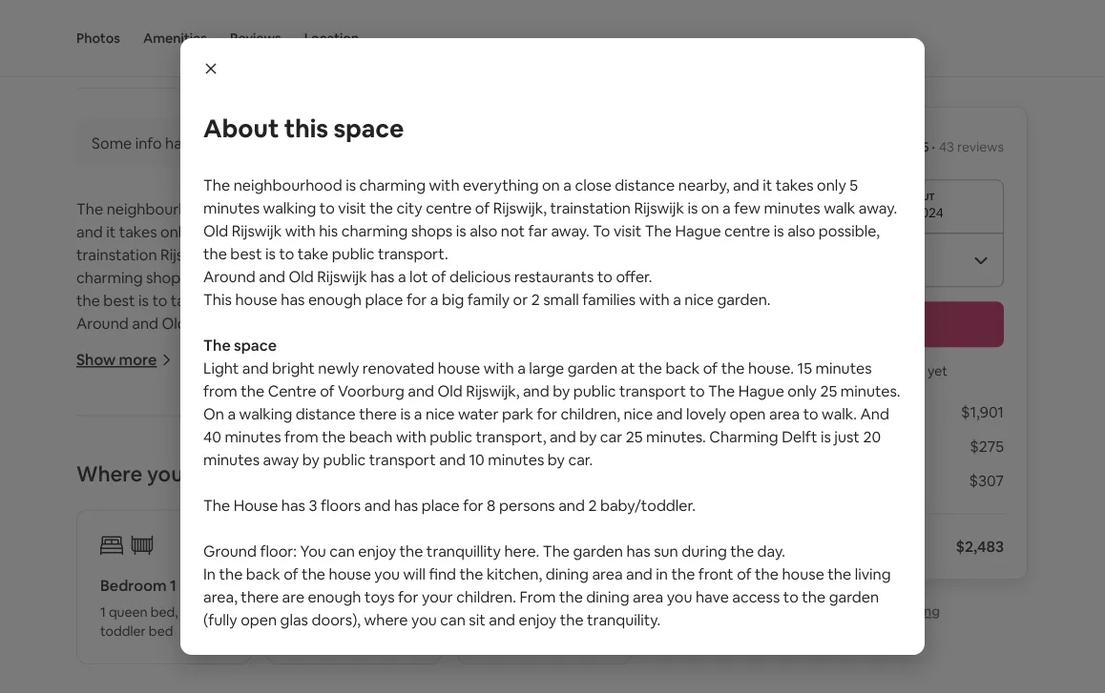 Task type: describe. For each thing, give the bounding box(es) containing it.
families for the neighbourhood is charming with everything on a close distance nearby, and it takes only 5 minutes walking to visit the city centre of rijswijk, trainstation rijswijk is on a few minutes walk away. old rijswijk with his charming shops is also not far away. to visit the hague centre is also possible, the best is to take public transport. around and old rijswijk has a lot of delicious restaurants to offer. this house has enough place for a big family or 2 small families with a nice garden.
[[582, 290, 636, 309]]

cleaning fee button
[[735, 437, 823, 457]]

you won't be charged yet
[[792, 363, 948, 380]]

about this space
[[203, 113, 404, 145]]

lot for the neighbourhood is charming with everything on a close distance nearby, and it takes only 5 minutes walking to visit the city centre of rijswijk, trainstation rijswijk is on a few minutes walk away.  old rijswijk with his charming shops is also not far away. to visit the hague centre is also possible, the best is to take public transport. around and old rijswijk has a lot of delicious restaurants to offer. this house has enough place for a big family or 2 small families with a nice garden.
[[283, 314, 301, 333]]

on for light and bright newly renovated  house with a large garden at the back of the house. 15 minutes from the centre of voorburg and old rijswijk, and by public transport to the hague only 25 minutes. on a walking distance there is a nice water park for children, nice and lovely open area to walk. and 40 minutes from the beach with public transport, and by car 25 minutes. charming delft is just  20 minutes away by public transport and 10 minutes by car.
[[203, 404, 224, 424]]

2 inside bedroom 2 1 queen bed, 1 toddler bed
[[360, 576, 369, 596]]

nice inside the neighbourhood is charming with everything on a close distance nearby, and it takes only 5 minutes walking to visit the city centre of rijswijk, trainstation rijswijk is on a few minutes walk away. old rijswijk with his charming shops is also not far away. to visit the hague centre is also possible, the best is to take public transport. around and old rijswijk has a lot of delicious restaurants to offer. this house has enough place for a big family or 2 small families with a nice garden.
[[685, 290, 714, 309]]

6
[[782, 403, 791, 422]]

you left have
[[667, 587, 692, 607]]

on for light and bright newly renovated  house with a large garden at the back of the house. 15 minutes from the centre of voorburg and old rijswijk, and by public transport to the hague only 25 minutes.  on a walking distance there is a nice water park for children, nice and lovely open area to walk. and 40 minutes from the beach with public transport, and by car 25 minutes. charming delft is just 20 minutes away by public transport and 10 minutes by car.
[[364, 474, 385, 494]]

where
[[364, 610, 408, 630]]

reviews button
[[230, 0, 281, 76]]

enjoy for ground floor: you can enjoy the tranquillity here. the garden has sun during the day. in the back of the house you will find the kitchen, dining area and in the front of the house the living area, there are enough toys for your children. from the dining area you have access to the garden (fully open glas doors), where you can sit and enjoy the tranquility.
[[358, 542, 396, 561]]

not for the neighbourhood is charming with everything on a close distance nearby, and it takes only 5 minutes walking to visit the city centre of rijswijk, trainstation rijswijk is on a few minutes walk away. old rijswijk with his charming shops is also not far away. to visit the hague centre is also possible, the best is to take public transport. around and old rijswijk has a lot of delicious restaurants to offer. this house has enough place for a big family or 2 small families with a nice garden.
[[501, 221, 525, 241]]

takes for the neighbourhood is charming with everything on a close distance nearby, and it takes only 5 minutes walking to visit the city centre of rijswijk, trainstation rijswijk is on a few minutes walk away.  old rijswijk with his charming shops is also not far away. to visit the hague centre is also possible, the best is to take public transport. around and old rijswijk has a lot of delicious restaurants to offer. this house has enough place for a big family or 2 small families with a nice garden.
[[119, 222, 157, 242]]

close for the neighbourhood is charming with everything on a close distance nearby, and it takes only 5 minutes walking to visit the city centre of rijswijk, trainstation rijswijk is on a few minutes walk away.  old rijswijk with his charming shops is also not far away. to visit the hague centre is also possible, the best is to take public transport. around and old rijswijk has a lot of delicious restaurants to offer. this house has enough place for a big family or 2 small families with a nice garden.
[[448, 199, 485, 219]]

0 horizontal spatial double
[[605, 679, 654, 694]]

$317
[[735, 403, 768, 422]]

rijswijk, inside light and bright newly renovated  house with a large garden at the back of the house. 15 minutes from the centre of voorburg and old rijswijk, and by public transport to the hague only 25 minutes. on a walking distance there is a nice water park for children, nice and lovely open area to walk. and 40 minutes from the beach with public transport, and by car 25 minutes. charming delft is just  20 minutes away by public transport and 10 minutes by car.
[[466, 381, 520, 401]]

the inside ground floor: you can enjoy the tranquillity here. the garden has sun during the day. in the back of the house you will find the kitchen, dining area and in the front of the house the living area, there are enough toys for your children. from the dining area you have access to the garden (fully open glas doors), where you can sit and enjoy the tranquility.
[[543, 542, 570, 561]]

public inside the neighbourhood is charming with everything on a close distance nearby, and it takes only 5 minutes walking to visit the city centre of rijswijk, trainstation rijswijk is on a few minutes walk away.  old rijswijk with his charming shops is also not far away. to visit the hague centre is also possible, the best is to take public transport. around and old rijswijk has a lot of delicious restaurants to offer. this house has enough place for a big family or 2 small families with a nice garden.
[[205, 291, 248, 310]]

walking inside the neighbourhood is charming with everything on a close distance nearby, and it takes only 5 minutes walking to visit the city centre of rijswijk, trainstation rijswijk is on a few minutes walk away.  old rijswijk with his charming shops is also not far away. to visit the hague centre is also possible, the best is to take public transport. around and old rijswijk has a lot of delicious restaurants to offer. this house has enough place for a big family or 2 small families with a nice garden.
[[265, 222, 318, 242]]

translated.
[[330, 133, 405, 153]]

info
[[135, 133, 162, 153]]

free cancellation before march 24
[[137, 34, 380, 54]]

in inside ground floor: you can enjoy the tranquillity here. the garden has sun during the day. in the back of the house you will find the kitchen, dining area and in the front of the house the living area, there are enough toys for your children. from the dining area you have access to the garden (fully open glas doors), where you can sit and enjoy the tranquility.
[[656, 565, 668, 584]]

here. for ground floor: you can enjoy the tranquillity here. the garden has sun during the day.
[[377, 634, 413, 654]]

'
[[547, 656, 550, 676]]

(with
[[751, 656, 786, 676]]

light and bright newly renovated  house with a large garden at the back of the house. 15 minutes from the centre of voorburg and old rijswijk, and by public transport to the hague only 25 minutes.  on a walking distance there is a nice water park for children, nice and lovely open area to walk. and 40 minutes from the beach with public transport, and by car 25 minutes. charming delft is just 20 minutes away by public transport and 10 minutes by car.
[[76, 428, 630, 562]]

ground floor: you can enjoy the tranquillity here. the garden has sun during the day. in the back of the house you will find the kitchen, dining area and in the front of the house the living area, there are enough toys for your children. from the dining area you have access to the garden (fully open glas doors), where you can sit and enjoy the tranquility.
[[203, 542, 891, 630]]

40 for light and bright newly renovated  house with a large garden at the back of the house. 15 minutes from the centre of voorburg and old rijswijk, and by public transport to the hague only 25 minutes. on a walking distance there is a nice water park for children, nice and lovely open area to walk. and 40 minutes from the beach with public transport, and by car 25 minutes. charming delft is just  20 minutes away by public transport and 10 minutes by car.
[[203, 427, 221, 447]]

report this listing button
[[799, 604, 940, 621]]

1 horizontal spatial before
[[774, 537, 823, 557]]

where you'll sleep
[[76, 461, 255, 488]]

second
[[260, 679, 312, 694]]

delft for light and bright newly renovated  house with a large garden at the back of the house. 15 minutes from the centre of voorburg and old rijswijk, and by public transport to the hague only 25 minutes.  on a walking distance there is a nice water park for children, nice and lovely open area to walk. and 40 minutes from the beach with public transport, and by car 25 minutes. charming delft is just 20 minutes away by public transport and 10 minutes by car.
[[536, 520, 572, 539]]

been
[[193, 133, 229, 153]]

enough for the neighbourhood is charming with everything on a close distance nearby, and it takes only 5 minutes walking to visit the city centre of rijswijk, trainstation rijswijk is on a few minutes walk away.  old rijswijk with his charming shops is also not far away. to visit the hague centre is also possible, the best is to take public transport. around and old rijswijk has a lot of delicious restaurants to offer. this house has enough place for a big family or 2 small families with a nice garden.
[[181, 337, 235, 356]]

to inside ground floor: you can enjoy the tranquillity here. the garden has sun during the day. in the back of the house you will find the kitchen, dining area and in the front of the house the living area, there are enough toys for your children. from the dining area you have access to the garden (fully open glas doors), where you can sit and enjoy the tranquility.
[[783, 587, 799, 607]]

total
[[735, 537, 771, 557]]

water for light and bright newly renovated  house with a large garden at the back of the house. 15 minutes from the centre of voorburg and old rijswijk, and by public transport to the hague only 25 minutes. on a walking distance there is a nice water park for children, nice and lovely open area to walk. and 40 minutes from the beach with public transport, and by car 25 minutes. charming delft is just  20 minutes away by public transport and 10 minutes by car.
[[458, 404, 499, 424]]

$275
[[970, 437, 1004, 457]]

ground floor: you can enjoy the tranquillity here. the garden has sun during the day.
[[76, 634, 631, 677]]

4.65 · 43 reviews
[[903, 138, 1004, 156]]

1 vertical spatial 8
[[360, 589, 369, 608]]

around for the neighbourhood is charming with everything on a close distance nearby, and it takes only 5 minutes walking to visit the city centre of rijswijk, trainstation rijswijk is on a few minutes walk away. old rijswijk with his charming shops is also not far away. to visit the hague centre is also possible, the best is to take public transport. around and old rijswijk has a lot of delicious restaurants to offer. this house has enough place for a big family or 2 small families with a nice garden.
[[203, 267, 256, 286]]

bedroom 2 1 queen bed, 1 toddler bed
[[291, 576, 377, 641]]

toys
[[365, 587, 395, 607]]

cleaning fee
[[735, 437, 823, 457]]

lot for the neighbourhood is charming with everything on a close distance nearby, and it takes only 5 minutes walking to visit the city centre of rijswijk, trainstation rijswijk is on a few minutes walk away. old rijswijk with his charming shops is also not far away. to visit the hague centre is also possible, the best is to take public transport. around and old rijswijk has a lot of delicious restaurants to offer. this house has enough place for a big family or 2 small families with a nice garden.
[[410, 267, 428, 286]]

15 for light and bright newly renovated  house with a large garden at the back of the house. 15 minutes from the centre of voorburg and old rijswijk, and by public transport to the hague only 25 minutes. on a walking distance there is a nice water park for children, nice and lovely open area to walk. and 40 minutes from the beach with public transport, and by car 25 minutes. charming delft is just  20 minutes away by public transport and 10 minutes by car.
[[798, 358, 812, 378]]

take for the neighbourhood is charming with everything on a close distance nearby, and it takes only 5 minutes walking to visit the city centre of rijswijk, trainstation rijswijk is on a few minutes walk away. old rijswijk with his charming shops is also not far away. to visit the hague centre is also possible, the best is to take public transport. around and old rijswijk has a lot of delicious restaurants to offer. this house has enough place for a big family or 2 small families with a nice garden.
[[298, 244, 329, 263]]

bed inside bedroom 1 1 queen bed, 1 toddler bed
[[149, 623, 173, 641]]

$317 x 6 nights
[[735, 403, 838, 422]]

bed down tranquility.
[[658, 679, 686, 694]]

from
[[520, 587, 556, 607]]

area,
[[203, 587, 238, 607]]

taxes
[[826, 537, 865, 557]]

reviews
[[230, 30, 281, 47]]

1 horizontal spatial bedroom
[[553, 656, 618, 676]]

are
[[282, 587, 305, 607]]

24
[[362, 34, 380, 54]]

show
[[76, 350, 116, 370]]

the neighbourhood is charming with everything on a close distance nearby, and it takes only 5 minutes walking to visit the city centre of rijswijk, trainstation rijswijk is on a few minutes walk away. old rijswijk with his charming shops is also not far away. to visit the hague centre is also possible, the best is to take public transport. around and old rijswijk has a lot of delicious restaurants to offer. this house has enough place for a big family or 2 small families with a nice garden.
[[203, 175, 898, 309]]

0 horizontal spatial bedroom
[[315, 679, 381, 694]]

40 for light and bright newly renovated  house with a large garden at the back of the house. 15 minutes from the centre of voorburg and old rijswijk, and by public transport to the hague only 25 minutes.  on a walking distance there is a nice water park for children, nice and lovely open area to walk. and 40 minutes from the beach with public transport, and by car 25 minutes. charming delft is just 20 minutes away by public transport and 10 minutes by car.
[[511, 497, 529, 517]]

(access
[[384, 679, 437, 694]]

walk inside the 1st floor: here you will find 2 bedrooms, a parents ' bedroom with a double bed (with walk in closed) and the second bedroom (access via sliding doors) with a double bed and a baby/toddler.
[[789, 656, 821, 676]]

$1,901
[[961, 403, 1004, 422]]

for inside light and bright newly renovated  house with a large garden at the back of the house. 15 minutes from the centre of voorburg and old rijswijk, and by public transport to the hague only 25 minutes.  on a walking distance there is a nice water park for children, nice and lovely open area to walk. and 40 minutes from the beach with public transport, and by car 25 minutes. charming delft is just 20 minutes away by public transport and 10 minutes by car.
[[155, 497, 176, 517]]

have
[[696, 587, 729, 607]]

you'll
[[147, 461, 198, 488]]

there inside ground floor: you can enjoy the tranquillity here. the garden has sun during the day. in the back of the house you will find the kitchen, dining area and in the front of the house the living area, there are enough toys for your children. from the dining area you have access to the garden (fully open glas doors), where you can sit and enjoy the tranquility.
[[241, 587, 279, 607]]

1st floor: here you will find 2 bedrooms, a parents ' bedroom with a double bed (with walk in closed) and the second bedroom (access via sliding doors) with a double bed and a baby/toddler.
[[203, 656, 891, 694]]

can for ground floor: you can enjoy the tranquillity here. the garden has sun during the day. in the back of the house you will find the kitchen, dining area and in the front of the house the living area, there are enough toys for your children. from the dining area you have access to the garden (fully open glas doors), where you can sit and enjoy the tranquility.
[[330, 542, 355, 561]]

walk for the neighbourhood is charming with everything on a close distance nearby, and it takes only 5 minutes walking to visit the city centre of rijswijk, trainstation rijswijk is on a few minutes walk away.  old rijswijk with his charming shops is also not far away. to visit the hague centre is also possible, the best is to take public transport. around and old rijswijk has a lot of delicious restaurants to offer. this house has enough place for a big family or 2 small families with a nice garden.
[[350, 245, 382, 265]]

reviews
[[957, 138, 1004, 156]]

2 inside the neighbourhood is charming with everything on a close distance nearby, and it takes only 5 minutes walking to visit the city centre of rijswijk, trainstation rijswijk is on a few minutes walk away.  old rijswijk with his charming shops is also not far away. to visit the hague centre is also possible, the best is to take public transport. around and old rijswijk has a lot of delicious restaurants to offer. this house has enough place for a big family or 2 small families with a nice garden.
[[404, 337, 413, 356]]

nice inside the neighbourhood is charming with everything on a close distance nearby, and it takes only 5 minutes walking to visit the city centre of rijswijk, trainstation rijswijk is on a few minutes walk away.  old rijswijk with his charming shops is also not far away. to visit the hague centre is also possible, the best is to take public transport. around and old rijswijk has a lot of delicious restaurants to offer. this house has enough place for a big family or 2 small families with a nice garden.
[[558, 337, 587, 356]]

has inside ground floor: you can enjoy the tranquillity here. the garden has sun during the day.
[[500, 634, 524, 654]]

for inside the neighbourhood is charming with everything on a close distance nearby, and it takes only 5 minutes walking to visit the city centre of rijswijk, trainstation rijswijk is on a few minutes walk away.  old rijswijk with his charming shops is also not far away. to visit the hague centre is also possible, the best is to take public transport. around and old rijswijk has a lot of delicious restaurants to offer. this house has enough place for a big family or 2 small families with a nice garden.
[[280, 337, 300, 356]]

some info has been automatically translated.
[[92, 133, 405, 153]]

can for ground floor: you can enjoy the tranquillity here. the garden has sun during the day.
[[203, 634, 228, 654]]

0 vertical spatial space
[[333, 113, 404, 145]]

automatically
[[232, 133, 327, 153]]

floors inside about this space dialog
[[321, 496, 361, 515]]

it for the neighbourhood is charming with everything on a close distance nearby, and it takes only 5 minutes walking to visit the city centre of rijswijk, trainstation rijswijk is on a few minutes walk away. old rijswijk with his charming shops is also not far away. to visit the hague centre is also possible, the best is to take public transport. around and old rijswijk has a lot of delicious restaurants to offer. this house has enough place for a big family or 2 small families with a nice garden.
[[763, 175, 772, 195]]

bedrooms,
[[399, 656, 475, 676]]

43
[[939, 138, 954, 156]]

bright for light and bright newly renovated  house with a large garden at the back of the house. 15 minutes from the centre of voorburg and old rijswijk, and by public transport to the hague only 25 minutes.  on a walking distance there is a nice water park for children, nice and lovely open area to walk. and 40 minutes from the beach with public transport, and by car 25 minutes. charming delft is just 20 minutes away by public transport and 10 minutes by car.
[[145, 428, 188, 448]]

2 inside the neighbourhood is charming with everything on a close distance nearby, and it takes only 5 minutes walking to visit the city centre of rijswijk, trainstation rijswijk is on a few minutes walk away. old rijswijk with his charming shops is also not far away. to visit the hague centre is also possible, the best is to take public transport. around and old rijswijk has a lot of delicious restaurants to offer. this house has enough place for a big family or 2 small families with a nice garden.
[[531, 290, 540, 309]]

walk for the neighbourhood is charming with everything on a close distance nearby, and it takes only 5 minutes walking to visit the city centre of rijswijk, trainstation rijswijk is on a few minutes walk away. old rijswijk with his charming shops is also not far away. to visit the hague centre is also possible, the best is to take public transport. around and old rijswijk has a lot of delicious restaurants to offer. this house has enough place for a big family or 2 small families with a nice garden.
[[824, 198, 856, 218]]

march
[[314, 34, 359, 54]]

doors),
[[312, 610, 361, 630]]

bedroom for bedroom 2
[[291, 576, 357, 596]]

total before taxes
[[735, 537, 865, 557]]

the inside the 1st floor: here you will find 2 bedrooms, a parents ' bedroom with a double bed (with walk in closed) and the second bedroom (access via sliding doors) with a double bed and a baby/toddler.
[[233, 679, 257, 694]]

for inside light and bright newly renovated  house with a large garden at the back of the house. 15 minutes from the centre of voorburg and old rijswijk, and by public transport to the hague only 25 minutes. on a walking distance there is a nice water park for children, nice and lovely open area to walk. and 40 minutes from the beach with public transport, and by car 25 minutes. charming delft is just  20 minutes away by public transport and 10 minutes by car.
[[537, 404, 557, 424]]

area inside light and bright newly renovated  house with a large garden at the back of the house. 15 minutes from the centre of voorburg and old rijswijk, and by public transport to the hague only 25 minutes. on a walking distance there is a nice water park for children, nice and lovely open area to walk. and 40 minutes from the beach with public transport, and by car 25 minutes. charming delft is just  20 minutes away by public transport and 10 minutes by car.
[[769, 404, 800, 424]]

report
[[830, 604, 873, 621]]

there for light and bright newly renovated  house with a large garden at the back of the house. 15 minutes from the centre of voorburg and old rijswijk, and by public transport to the hague only 25 minutes. on a walking distance there is a nice water park for children, nice and lovely open area to walk. and 40 minutes from the beach with public transport, and by car 25 minutes. charming delft is just  20 minutes away by public transport and 10 minutes by car.
[[359, 404, 397, 424]]

ground for ground floor: you can enjoy the tranquillity here. the garden has sun during the day. in the back of the house you will find the kitchen, dining area and in the front of the house the living area, there are enough toys for your children. from the dining area you have access to the garden (fully open glas doors), where you can sit and enjoy the tranquility.
[[203, 542, 257, 561]]

sleep
[[202, 461, 255, 488]]

bedroom 1 1 queen bed, 1 toddler bed
[[100, 576, 186, 641]]

4.65
[[903, 138, 929, 156]]

rijswijk, inside the neighbourhood is charming with everything on a close distance nearby, and it takes only 5 minutes walking to visit the city centre of rijswijk, trainstation rijswijk is on a few minutes walk away.  old rijswijk with his charming shops is also not far away. to visit the hague centre is also possible, the best is to take public transport. around and old rijswijk has a lot of delicious restaurants to offer. this house has enough place for a big family or 2 small families with a nice garden.
[[495, 222, 548, 242]]

take for the neighbourhood is charming with everything on a close distance nearby, and it takes only 5 minutes walking to visit the city centre of rijswijk, trainstation rijswijk is on a few minutes walk away.  old rijswijk with his charming shops is also not far away. to visit the hague centre is also possible, the best is to take public transport. around and old rijswijk has a lot of delicious restaurants to offer. this house has enough place for a big family or 2 small families with a nice garden.
[[171, 291, 202, 310]]

1 vertical spatial the house has 3 floors and has place for 8 persons and 2 baby/toddler.
[[76, 589, 572, 608]]

1 vertical spatial floors
[[194, 589, 234, 608]]

walking inside light and bright newly renovated  house with a large garden at the back of the house. 15 minutes from the centre of voorburg and old rijswijk, and by public transport to the hague only 25 minutes.  on a walking distance there is a nice water park for children, nice and lovely open area to walk. and 40 minutes from the beach with public transport, and by car 25 minutes. charming delft is just 20 minutes away by public transport and 10 minutes by car.
[[400, 474, 453, 494]]

show more
[[76, 350, 157, 370]]

car. for light and bright newly renovated  house with a large garden at the back of the house. 15 minutes from the centre of voorburg and old rijswijk, and by public transport to the hague only 25 minutes.  on a walking distance there is a nice water park for children, nice and lovely open area to walk. and 40 minutes from the beach with public transport, and by car 25 minutes. charming delft is just 20 minutes away by public transport and 10 minutes by car.
[[463, 543, 487, 562]]

8 inside about this space dialog
[[487, 496, 496, 515]]

crib
[[570, 604, 594, 622]]

garden. for the neighbourhood is charming with everything on a close distance nearby, and it takes only 5 minutes walking to visit the city centre of rijswijk, trainstation rijswijk is on a few minutes walk away. old rijswijk with his charming shops is also not far away. to visit the hague centre is also possible, the best is to take public transport. around and old rijswijk has a lot of delicious restaurants to offer. this house has enough place for a big family or 2 small families with a nice garden.
[[717, 290, 771, 309]]

you up "toys"
[[374, 565, 400, 584]]

0 vertical spatial dining
[[546, 565, 589, 584]]

find inside the 1st floor: here you will find 2 bedrooms, a parents ' bedroom with a double bed (with walk in closed) and the second bedroom (access via sliding doors) with a double bed and a baby/toddler.
[[356, 656, 383, 676]]

distance inside light and bright newly renovated  house with a large garden at the back of the house. 15 minutes from the centre of voorburg and old rijswijk, and by public transport to the hague only 25 minutes.  on a walking distance there is a nice water park for children, nice and lovely open area to walk. and 40 minutes from the beach with public transport, and by car 25 minutes. charming delft is just 20 minutes away by public transport and 10 minutes by car.
[[457, 474, 517, 494]]

garden. for the neighbourhood is charming with everything on a close distance nearby, and it takes only 5 minutes walking to visit the city centre of rijswijk, trainstation rijswijk is on a few minutes walk away.  old rijswijk with his charming shops is also not far away. to visit the hague centre is also possible, the best is to take public transport. around and old rijswijk has a lot of delicious restaurants to offer. this house has enough place for a big family or 2 small families with a nice garden.
[[76, 360, 130, 379]]

show more button
[[76, 350, 172, 370]]

1 vertical spatial persons
[[372, 589, 428, 608]]

the space
[[203, 336, 277, 355]]

nights
[[795, 403, 838, 422]]

where
[[76, 461, 143, 488]]

ground for ground floor: you can enjoy the tranquillity here. the garden has sun during the day.
[[76, 634, 130, 654]]

far for the neighbourhood is charming with everything on a close distance nearby, and it takes only 5 minutes walking to visit the city centre of rijswijk, trainstation rijswijk is on a few minutes walk away. old rijswijk with his charming shops is also not far away. to visit the hague centre is also possible, the best is to take public transport. around and old rijswijk has a lot of delicious restaurants to offer. this house has enough place for a big family or 2 small families with a nice garden.
[[528, 221, 548, 241]]

·
[[932, 138, 935, 156]]

renovated for light and bright newly renovated  house with a large garden at the back of the house. 15 minutes from the centre of voorburg and old rijswijk, and by public transport to the hague only 25 minutes. on a walking distance there is a nice water park for children, nice and lovely open area to walk. and 40 minutes from the beach with public transport, and by car 25 minutes. charming delft is just  20 minutes away by public transport and 10 minutes by car.
[[363, 358, 435, 378]]

report this listing
[[830, 604, 940, 621]]

only inside the neighbourhood is charming with everything on a close distance nearby, and it takes only 5 minutes walking to visit the city centre of rijswijk, trainstation rijswijk is on a few minutes walk away.  old rijswijk with his charming shops is also not far away. to visit the hague centre is also possible, the best is to take public transport. around and old rijswijk has a lot of delicious restaurants to offer. this house has enough place for a big family or 2 small families with a nice garden.
[[160, 222, 190, 242]]

hague inside the neighbourhood is charming with everything on a close distance nearby, and it takes only 5 minutes walking to visit the city centre of rijswijk, trainstation rijswijk is on a few minutes walk away. old rijswijk with his charming shops is also not far away. to visit the hague centre is also possible, the best is to take public transport. around and old rijswijk has a lot of delicious restaurants to offer. this house has enough place for a big family or 2 small families with a nice garden.
[[675, 221, 721, 241]]

free
[[137, 34, 169, 54]]

hague inside light and bright newly renovated  house with a large garden at the back of the house. 15 minutes from the centre of voorburg and old rijswijk, and by public transport to the hague only 25 minutes. on a walking distance there is a nice water park for children, nice and lovely open area to walk. and 40 minutes from the beach with public transport, and by car 25 minutes. charming delft is just  20 minutes away by public transport and 10 minutes by car.
[[738, 381, 784, 401]]

next image
[[626, 582, 638, 594]]

distance inside the neighbourhood is charming with everything on a close distance nearby, and it takes only 5 minutes walking to visit the city centre of rijswijk, trainstation rijswijk is on a few minutes walk away.  old rijswijk with his charming shops is also not far away. to visit the hague centre is also possible, the best is to take public transport. around and old rijswijk has a lot of delicious restaurants to offer. this house has enough place for a big family or 2 small families with a nice garden.
[[488, 199, 548, 219]]

in inside the 1st floor: here you will find 2 bedrooms, a parents ' bedroom with a double bed (with walk in closed) and the second bedroom (access via sliding doors) with a double bed and a baby/toddler.
[[824, 656, 836, 676]]

the neighbourhood is charming with everything on a close distance nearby, and it takes only 5 minutes walking to visit the city centre of rijswijk, trainstation rijswijk is on a few minutes walk away.  old rijswijk with his charming shops is also not far away. to visit the hague centre is also possible, the best is to take public transport. around and old rijswijk has a lot of delicious restaurants to offer. this house has enough place for a big family or 2 small families with a nice garden.
[[76, 199, 618, 379]]

nearby, for the neighbourhood is charming with everything on a close distance nearby, and it takes only 5 minutes walking to visit the city centre of rijswijk, trainstation rijswijk is on a few minutes walk away. old rijswijk with his charming shops is also not far away. to visit the hague centre is also possible, the best is to take public transport. around and old rijswijk has a lot of delicious restaurants to offer. this house has enough place for a big family or 2 small families with a nice garden.
[[678, 175, 730, 195]]

5 for the neighbourhood is charming with everything on a close distance nearby, and it takes only 5 minutes walking to visit the city centre of rijswijk, trainstation rijswijk is on a few minutes walk away.  old rijswijk with his charming shops is also not far away. to visit the hague centre is also possible, the best is to take public transport. around and old rijswijk has a lot of delicious restaurants to offer. this house has enough place for a big family or 2 small families with a nice garden.
[[193, 222, 201, 242]]

just for light and bright newly renovated  house with a large garden at the back of the house. 15 minutes from the centre of voorburg and old rijswijk, and by public transport to the hague only 25 minutes.  on a walking distance there is a nice water park for children, nice and lovely open area to walk. and 40 minutes from the beach with public transport, and by car 25 minutes. charming delft is just 20 minutes away by public transport and 10 minutes by car.
[[589, 520, 614, 539]]

floor: for and
[[226, 656, 263, 676]]

offer. for the neighbourhood is charming with everything on a close distance nearby, and it takes only 5 minutes walking to visit the city centre of rijswijk, trainstation rijswijk is on a few minutes walk away.  old rijswijk with his charming shops is also not far away. to visit the hague centre is also possible, the best is to take public transport. around and old rijswijk has a lot of delicious restaurants to offer. this house has enough place for a big family or 2 small families with a nice garden.
[[489, 314, 525, 333]]

you inside the 1st floor: here you will find 2 bedrooms, a parents ' bedroom with a double bed (with walk in closed) and the second bedroom (access via sliding doors) with a double bed and a baby/toddler.
[[301, 656, 327, 676]]

old inside light and bright newly renovated  house with a large garden at the back of the house. 15 minutes from the centre of voorburg and old rijswijk, and by public transport to the hague only 25 minutes. on a walking distance there is a nice water park for children, nice and lovely open area to walk. and 40 minutes from the beach with public transport, and by car 25 minutes. charming delft is just  20 minutes away by public transport and 10 minutes by car.
[[438, 381, 463, 401]]

doors)
[[511, 679, 557, 694]]

sit
[[469, 610, 486, 630]]

kitchen,
[[487, 565, 542, 584]]

the inside ground floor: you can enjoy the tranquillity here. the garden has sun during the day.
[[416, 634, 443, 654]]

charged
[[874, 363, 925, 380]]

neighbourhood for the neighbourhood is charming with everything on a close distance nearby, and it takes only 5 minutes walking to visit the city centre of rijswijk, trainstation rijswijk is on a few minutes walk away. old rijswijk with his charming shops is also not far away. to visit the hague centre is also possible, the best is to take public transport. around and old rijswijk has a lot of delicious restaurants to offer. this house has enough place for a big family or 2 small families with a nice garden.
[[234, 175, 342, 195]]

centre for light and bright newly renovated  house with a large garden at the back of the house. 15 minutes from the centre of voorburg and old rijswijk, and by public transport to the hague only 25 minutes.  on a walking distance there is a nice water park for children, nice and lovely open area to walk. and 40 minutes from the beach with public transport, and by car 25 minutes. charming delft is just 20 minutes away by public transport and 10 minutes by car.
[[268, 451, 317, 471]]

transport. for the neighbourhood is charming with everything on a close distance nearby, and it takes only 5 minutes walking to visit the city centre of rijswijk, trainstation rijswijk is on a few minutes walk away. old rijswijk with his charming shops is also not far away. to visit the hague centre is also possible, the best is to take public transport. around and old rijswijk has a lot of delicious restaurants to offer. this house has enough place for a big family or 2 small families with a nice garden.
[[378, 244, 448, 263]]

only inside light and bright newly renovated  house with a large garden at the back of the house. 15 minutes from the centre of voorburg and old rijswijk, and by public transport to the hague only 25 minutes. on a walking distance there is a nice water park for children, nice and lovely open area to walk. and 40 minutes from the beach with public transport, and by car 25 minutes. charming delft is just  20 minutes away by public transport and 10 minutes by car.
[[788, 381, 817, 401]]

here
[[266, 656, 298, 676]]

closed)
[[840, 656, 891, 676]]

back for light and bright newly renovated  house with a large garden at the back of the house. 15 minutes from the centre of voorburg and old rijswijk, and by public transport to the hague only 25 minutes.  on a walking distance there is a nice water park for children, nice and lovely open area to walk. and 40 minutes from the beach with public transport, and by car 25 minutes. charming delft is just 20 minutes away by public transport and 10 minutes by car.
[[542, 428, 576, 448]]

2 inside the 1st floor: here you will find 2 bedrooms, a parents ' bedroom with a double bed (with walk in closed) and the second bedroom (access via sliding doors) with a double bed and a baby/toddler.
[[387, 656, 395, 676]]

during for ground floor: you can enjoy the tranquillity here. the garden has sun during the day. in the back of the house you will find the kitchen, dining area and in the front of the house the living area, there are enough toys for your children. from the dining area you have access to the garden (fully open glas doors), where you can sit and enjoy the tranquility.
[[682, 542, 727, 561]]

won't
[[817, 363, 852, 380]]

access
[[732, 587, 780, 607]]

for inside the neighbourhood is charming with everything on a close distance nearby, and it takes only 5 minutes walking to visit the city centre of rijswijk, trainstation rijswijk is on a few minutes walk away. old rijswijk with his charming shops is also not far away. to visit the hague centre is also possible, the best is to take public transport. around and old rijswijk has a lot of delicious restaurants to offer. this house has enough place for a big family or 2 small families with a nice garden.
[[407, 290, 427, 309]]

0 horizontal spatial 3
[[182, 589, 190, 608]]

to for the neighbourhood is charming with everything on a close distance nearby, and it takes only 5 minutes walking to visit the city centre of rijswijk, trainstation rijswijk is on a few minutes walk away. old rijswijk with his charming shops is also not far away. to visit the hague centre is also possible, the best is to take public transport. around and old rijswijk has a lot of delicious restaurants to offer. this house has enough place for a big family or 2 small families with a nice garden.
[[593, 221, 610, 241]]

area inside light and bright newly renovated  house with a large garden at the back of the house. 15 minutes from the centre of voorburg and old rijswijk, and by public transport to the hague only 25 minutes.  on a walking distance there is a nice water park for children, nice and lovely open area to walk. and 40 minutes from the beach with public transport, and by car 25 minutes. charming delft is just 20 minutes away by public transport and 10 minutes by car.
[[388, 497, 418, 517]]

1 vertical spatial can
[[440, 610, 466, 630]]

10 for light and bright newly renovated  house with a large garden at the back of the house. 15 minutes from the centre of voorburg and old rijswijk, and by public transport to the hague only 25 minutes. on a walking distance there is a nice water park for children, nice and lovely open area to walk. and 40 minutes from the beach with public transport, and by car 25 minutes. charming delft is just  20 minutes away by public transport and 10 minutes by car.
[[469, 450, 485, 470]]

cleaning
[[735, 437, 797, 457]]

photos
[[76, 30, 120, 47]]

city for the neighbourhood is charming with everything on a close distance nearby, and it takes only 5 minutes walking to visit the city centre of rijswijk, trainstation rijswijk is on a few minutes walk away. old rijswijk with his charming shops is also not far away. to visit the hague centre is also possible, the best is to take public transport. around and old rijswijk has a lot of delicious restaurants to offer. this house has enough place for a big family or 2 small families with a nice garden.
[[397, 198, 422, 218]]

only inside the neighbourhood is charming with everything on a close distance nearby, and it takes only 5 minutes walking to visit the city centre of rijswijk, trainstation rijswijk is on a few minutes walk away. old rijswijk with his charming shops is also not far away. to visit the hague centre is also possible, the best is to take public transport. around and old rijswijk has a lot of delicious restaurants to offer. this house has enough place for a big family or 2 small families with a nice garden.
[[817, 175, 846, 195]]

amenities button
[[143, 0, 207, 76]]

queen for bedroom 2
[[299, 604, 338, 622]]

house inside the neighbourhood is charming with everything on a close distance nearby, and it takes only 5 minutes walking to visit the city centre of rijswijk, trainstation rijswijk is on a few minutes walk away. old rijswijk with his charming shops is also not far away. to visit the hague centre is also possible, the best is to take public transport. around and old rijswijk has a lot of delicious restaurants to offer. this house has enough place for a big family or 2 small families with a nice garden.
[[235, 290, 278, 309]]

car for light and bright newly renovated  house with a large garden at the back of the house. 15 minutes from the centre of voorburg and old rijswijk, and by public transport to the hague only 25 minutes.  on a walking distance there is a nice water park for children, nice and lovely open area to walk. and 40 minutes from the beach with public transport, and by car 25 minutes. charming delft is just 20 minutes away by public transport and 10 minutes by car.
[[355, 520, 377, 539]]

3/31/2024
[[882, 205, 944, 222]]

some
[[92, 133, 132, 153]]

enjoy for ground floor: you can enjoy the tranquillity here. the garden has sun during the day.
[[231, 634, 269, 654]]

has inside ground floor: you can enjoy the tranquillity here. the garden has sun during the day. in the back of the house you will find the kitchen, dining area and in the front of the house the living area, there are enough toys for your children. from the dining area you have access to the garden (fully open glas doors), where you can sit and enjoy the tranquility.
[[627, 542, 651, 561]]

0 vertical spatial before
[[263, 34, 311, 54]]

0 horizontal spatial house
[[107, 589, 151, 608]]

renovated for light and bright newly renovated  house with a large garden at the back of the house. 15 minutes from the centre of voorburg and old rijswijk, and by public transport to the hague only 25 minutes.  on a walking distance there is a nice water park for children, nice and lovely open area to walk. and 40 minutes from the beach with public transport, and by car 25 minutes. charming delft is just 20 minutes away by public transport and 10 minutes by car.
[[236, 428, 308, 448]]

light and bright newly renovated  house with a large garden at the back of the house. 15 minutes from the centre of voorburg and old rijswijk, and by public transport to the hague only 25 minutes. on a walking distance there is a nice water park for children, nice and lovely open area to walk. and 40 minutes from the beach with public transport, and by car 25 minutes. charming delft is just  20 minutes away by public transport and 10 minutes by car.
[[203, 358, 901, 470]]

listing
[[902, 604, 940, 621]]

15 for light and bright newly renovated  house with a large garden at the back of the house. 15 minutes from the centre of voorburg and old rijswijk, and by public transport to the hague only 25 minutes.  on a walking distance there is a nice water park for children, nice and lovely open area to walk. and 40 minutes from the beach with public transport, and by car 25 minutes. charming delft is just 20 minutes away by public transport and 10 minutes by car.
[[126, 451, 140, 471]]

$317 x 6 nights button
[[735, 403, 838, 422]]

the inside light and bright newly renovated  house with a large garden at the back of the house. 15 minutes from the centre of voorburg and old rijswijk, and by public transport to the hague only 25 minutes.  on a walking distance there is a nice water park for children, nice and lovely open area to walk. and 40 minutes from the beach with public transport, and by car 25 minutes. charming delft is just 20 minutes away by public transport and 10 minutes by car.
[[165, 474, 192, 494]]

location
[[304, 30, 359, 47]]

photos button
[[76, 0, 120, 76]]

to for the neighbourhood is charming with everything on a close distance nearby, and it takes only 5 minutes walking to visit the city centre of rijswijk, trainstation rijswijk is on a few minutes walk away.  old rijswijk with his charming shops is also not far away. to visit the hague centre is also possible, the best is to take public transport. around and old rijswijk has a lot of delicious restaurants to offer. this house has enough place for a big family or 2 small families with a nice garden.
[[328, 268, 345, 287]]

1 vertical spatial enjoy
[[519, 610, 557, 630]]

restaurants for the neighbourhood is charming with everything on a close distance nearby, and it takes only 5 minutes walking to visit the city centre of rijswijk, trainstation rijswijk is on a few minutes walk away.  old rijswijk with his charming shops is also not far away. to visit the hague centre is also possible, the best is to take public transport. around and old rijswijk has a lot of delicious restaurants to offer. this house has enough place for a big family or 2 small families with a nice garden.
[[387, 314, 467, 333]]

car for light and bright newly renovated  house with a large garden at the back of the house. 15 minutes from the centre of voorburg and old rijswijk, and by public transport to the hague only 25 minutes. on a walking distance there is a nice water park for children, nice and lovely open area to walk. and 40 minutes from the beach with public transport, and by car 25 minutes. charming delft is just  20 minutes away by public transport and 10 minutes by car.
[[600, 427, 623, 447]]

away for light and bright newly renovated  house with a large garden at the back of the house. 15 minutes from the centre of voorburg and old rijswijk, and by public transport to the hague only 25 minutes.  on a walking distance there is a nice water park for children, nice and lovely open area to walk. and 40 minutes from the beach with public transport, and by car 25 minutes. charming delft is just 20 minutes away by public transport and 10 minutes by car.
[[157, 543, 193, 562]]

open inside ground floor: you can enjoy the tranquillity here. the garden has sun during the day. in the back of the house you will find the kitchen, dining area and in the front of the house the living area, there are enough toys for your children. from the dining area you have access to the garden (fully open glas doors), where you can sit and enjoy the tranquility.
[[241, 610, 277, 630]]

transport, for light and bright newly renovated  house with a large garden at the back of the house. 15 minutes from the centre of voorburg and old rijswijk, and by public transport to the hague only 25 minutes. on a walking distance there is a nice water park for children, nice and lovely open area to walk. and 40 minutes from the beach with public transport, and by car 25 minutes. charming delft is just  20 minutes away by public transport and 10 minutes by car.
[[476, 427, 546, 447]]

few for the neighbourhood is charming with everything on a close distance nearby, and it takes only 5 minutes walking to visit the city centre of rijswijk, trainstation rijswijk is on a few minutes walk away.  old rijswijk with his charming shops is also not far away. to visit the hague centre is also possible, the best is to take public transport. around and old rijswijk has a lot of delicious restaurants to offer. this house has enough place for a big family or 2 small families with a nice garden.
[[260, 245, 287, 265]]

enough inside ground floor: you can enjoy the tranquillity here. the garden has sun during the day. in the back of the house you will find the kitchen, dining area and in the front of the house the living area, there are enough toys for your children. from the dining area you have access to the garden (fully open glas doors), where you can sit and enjoy the tranquility.
[[308, 587, 361, 607]]

this for the neighbourhood is charming with everything on a close distance nearby, and it takes only 5 minutes walking to visit the city centre of rijswijk, trainstation rijswijk is on a few minutes walk away. old rijswijk with his charming shops is also not far away. to visit the hague centre is also possible, the best is to take public transport. around and old rijswijk has a lot of delicious restaurants to offer. this house has enough place for a big family or 2 small families with a nice garden.
[[203, 290, 232, 309]]

3/25/2024
[[747, 205, 811, 222]]

place inside the neighbourhood is charming with everything on a close distance nearby, and it takes only 5 minutes walking to visit the city centre of rijswijk, trainstation rijswijk is on a few minutes walk away. old rijswijk with his charming shops is also not far away. to visit the hague centre is also possible, the best is to take public transport. around and old rijswijk has a lot of delicious restaurants to offer. this house has enough place for a big family or 2 small families with a nice garden.
[[365, 290, 403, 309]]

house inside the neighbourhood is charming with everything on a close distance nearby, and it takes only 5 minutes walking to visit the city centre of rijswijk, trainstation rijswijk is on a few minutes walk away.  old rijswijk with his charming shops is also not far away. to visit the hague centre is also possible, the best is to take public transport. around and old rijswijk has a lot of delicious restaurants to offer. this house has enough place for a big family or 2 small families with a nice garden.
[[108, 337, 151, 356]]

3 inside about this space dialog
[[309, 496, 317, 515]]

will inside ground floor: you can enjoy the tranquillity here. the garden has sun during the day. in the back of the house you will find the kitchen, dining area and in the front of the house the living area, there are enough toys for your children. from the dining area you have access to the garden (fully open glas doors), where you can sit and enjoy the tranquility.
[[403, 565, 426, 584]]

(fully
[[203, 610, 237, 630]]

transport. for the neighbourhood is charming with everything on a close distance nearby, and it takes only 5 minutes walking to visit the city centre of rijswijk, trainstation rijswijk is on a few minutes walk away.  old rijswijk with his charming shops is also not far away. to visit the hague centre is also possible, the best is to take public transport. around and old rijswijk has a lot of delicious restaurants to offer. this house has enough place for a big family or 2 small families with a nice garden.
[[251, 291, 321, 310]]

1 horizontal spatial double
[[667, 656, 716, 676]]

walking inside light and bright newly renovated  house with a large garden at the back of the house. 15 minutes from the centre of voorburg and old rijswijk, and by public transport to the hague only 25 minutes. on a walking distance there is a nice water park for children, nice and lovely open area to walk. and 40 minutes from the beach with public transport, and by car 25 minutes. charming delft is just  20 minutes away by public transport and 10 minutes by car.
[[239, 404, 292, 424]]

family for the neighbourhood is charming with everything on a close distance nearby, and it takes only 5 minutes walking to visit the city centre of rijswijk, trainstation rijswijk is on a few minutes walk away.  old rijswijk with his charming shops is also not far away. to visit the hague centre is also possible, the best is to take public transport. around and old rijswijk has a lot of delicious restaurants to offer. this house has enough place for a big family or 2 small families with a nice garden.
[[341, 337, 383, 356]]

house inside light and bright newly renovated  house with a large garden at the back of the house. 15 minutes from the centre of voorburg and old rijswijk, and by public transport to the hague only 25 minutes.  on a walking distance there is a nice water park for children, nice and lovely open area to walk. and 40 minutes from the beach with public transport, and by car 25 minutes. charming delft is just 20 minutes away by public transport and 10 minutes by car.
[[314, 428, 357, 448]]

3 inside bedroom 3 1 queen bed, 1 crib
[[551, 576, 559, 596]]

and for light and bright newly renovated  house with a large garden at the back of the house. 15 minutes from the centre of voorburg and old rijswijk, and by public transport to the hague only 25 minutes.  on a walking distance there is a nice water park for children, nice and lovely open area to walk. and 40 minutes from the beach with public transport, and by car 25 minutes. charming delft is just 20 minutes away by public transport and 10 minutes by car.
[[479, 497, 508, 517]]

will inside the 1st floor: here you will find 2 bedrooms, a parents ' bedroom with a double bed (with walk in closed) and the second bedroom (access via sliding doors) with a double bed and a baby/toddler.
[[330, 656, 353, 676]]

20 for light and bright newly renovated  house with a large garden at the back of the house. 15 minutes from the centre of voorburg and old rijswijk, and by public transport to the hague only 25 minutes. on a walking distance there is a nice water park for children, nice and lovely open area to walk. and 40 minutes from the beach with public transport, and by car 25 minutes. charming delft is just  20 minutes away by public transport and 10 minutes by car.
[[863, 427, 881, 447]]

1 vertical spatial baby/toddler.
[[473, 589, 569, 608]]

baby/toddler. inside the 1st floor: here you will find 2 bedrooms, a parents ' bedroom with a double bed (with walk in closed) and the second bedroom (access via sliding doors) with a double bed and a baby/toddler.
[[730, 679, 826, 694]]

fee
[[800, 437, 823, 457]]

old inside light and bright newly renovated  house with a large garden at the back of the house. 15 minutes from the centre of voorburg and old rijswijk, and by public transport to the hague only 25 minutes.  on a walking distance there is a nice water park for children, nice and lovely open area to walk. and 40 minutes from the beach with public transport, and by car 25 minutes. charming delft is just 20 minutes away by public transport and 10 minutes by car.
[[438, 451, 463, 471]]

nearby, for the neighbourhood is charming with everything on a close distance nearby, and it takes only 5 minutes walking to visit the city centre of rijswijk, trainstation rijswijk is on a few minutes walk away.  old rijswijk with his charming shops is also not far away. to visit the hague centre is also possible, the best is to take public transport. around and old rijswijk has a lot of delicious restaurants to offer. this house has enough place for a big family or 2 small families with a nice garden.
[[551, 199, 603, 219]]

floor: inside ground floor: you can enjoy the tranquillity here. the garden has sun during the day.
[[133, 634, 170, 654]]

bedroom 3 1 queen bed, 1 crib
[[481, 576, 594, 622]]

back inside ground floor: you can enjoy the tranquillity here. the garden has sun during the day. in the back of the house you will find the kitchen, dining area and in the front of the house the living area, there are enough toys for your children. from the dining area you have access to the garden (fully open glas doors), where you can sit and enjoy the tranquility.
[[246, 565, 280, 584]]

walk. for light and bright newly renovated  house with a large garden at the back of the house. 15 minutes from the centre of voorburg and old rijswijk, and by public transport to the hague only 25 minutes. on a walking distance there is a nice water park for children, nice and lovely open area to walk. and 40 minutes from the beach with public transport, and by car 25 minutes. charming delft is just  20 minutes away by public transport and 10 minutes by car.
[[822, 404, 857, 424]]

trainstation for the neighbourhood is charming with everything on a close distance nearby, and it takes only 5 minutes walking to visit the city centre of rijswijk, trainstation rijswijk is on a few minutes walk away.  old rijswijk with his charming shops is also not far away. to visit the hague centre is also possible, the best is to take public transport. around and old rijswijk has a lot of delicious restaurants to offer. this house has enough place for a big family or 2 small families with a nice garden.
[[76, 245, 157, 265]]

house inside about this space dialog
[[234, 496, 278, 515]]

city for the neighbourhood is charming with everything on a close distance nearby, and it takes only 5 minutes walking to visit the city centre of rijswijk, trainstation rijswijk is on a few minutes walk away.  old rijswijk with his charming shops is also not far away. to visit the hague centre is also possible, the best is to take public transport. around and old rijswijk has a lot of delicious restaurants to offer. this house has enough place for a big family or 2 small families with a nice garden.
[[398, 222, 424, 242]]

1 vertical spatial space
[[234, 336, 277, 355]]

large for light and bright newly renovated  house with a large garden at the back of the house. 15 minutes from the centre of voorburg and old rijswijk, and by public transport to the hague only 25 minutes. on a walking distance there is a nice water park for children, nice and lovely open area to walk. and 40 minutes from the beach with public transport, and by car 25 minutes. charming delft is just  20 minutes away by public transport and 10 minutes by car.
[[529, 358, 564, 378]]

sun for ground floor: you can enjoy the tranquillity here. the garden has sun during the day.
[[527, 634, 551, 654]]

house inside light and bright newly renovated  house with a large garden at the back of the house. 15 minutes from the centre of voorburg and old rijswijk, and by public transport to the hague only 25 minutes. on a walking distance there is a nice water park for children, nice and lovely open area to walk. and 40 minutes from the beach with public transport, and by car 25 minutes. charming delft is just  20 minutes away by public transport and 10 minutes by car.
[[438, 358, 480, 378]]

yet
[[928, 363, 948, 380]]

children.
[[457, 587, 516, 607]]

1 vertical spatial dining
[[586, 587, 629, 607]]

for inside ground floor: you can enjoy the tranquillity here. the garden has sun during the day. in the back of the house you will find the kitchen, dining area and in the front of the house the living area, there are enough toys for your children. from the dining area you have access to the garden (fully open glas doors), where you can sit and enjoy the tranquility.
[[398, 587, 419, 607]]

light for light and bright newly renovated  house with a large garden at the back of the house. 15 minutes from the centre of voorburg and old rijswijk, and by public transport to the hague only 25 minutes. on a walking distance there is a nice water park for children, nice and lovely open area to walk. and 40 minutes from the beach with public transport, and by car 25 minutes. charming delft is just  20 minutes away by public transport and 10 minutes by car.
[[203, 358, 239, 378]]

0 vertical spatial you
[[792, 363, 814, 380]]



Task type: locate. For each thing, give the bounding box(es) containing it.
best inside the neighbourhood is charming with everything on a close distance nearby, and it takes only 5 minutes walking to visit the city centre of rijswijk, trainstation rijswijk is on a few minutes walk away.  old rijswijk with his charming shops is also not far away. to visit the hague centre is also possible, the best is to take public transport. around and old rijswijk has a lot of delicious restaurants to offer. this house has enough place for a big family or 2 small families with a nice garden.
[[103, 291, 135, 310]]

in right next icon at bottom
[[656, 565, 668, 584]]

bed inside bedroom 2 1 queen bed, 1 toddler bed
[[339, 623, 363, 641]]

delicious
[[450, 267, 511, 286], [323, 314, 384, 333]]

shops inside the neighbourhood is charming with everything on a close distance nearby, and it takes only 5 minutes walking to visit the city centre of rijswijk, trainstation rijswijk is on a few minutes walk away.  old rijswijk with his charming shops is also not far away. to visit the hague centre is also possible, the best is to take public transport. around and old rijswijk has a lot of delicious restaurants to offer. this house has enough place for a big family or 2 small families with a nice garden.
[[146, 268, 188, 287]]

1 vertical spatial find
[[356, 656, 383, 676]]

0 horizontal spatial ground
[[76, 634, 130, 654]]

0 horizontal spatial transport,
[[230, 520, 301, 539]]

1 vertical spatial renovated
[[236, 428, 308, 448]]

children, inside light and bright newly renovated  house with a large garden at the back of the house. 15 minutes from the centre of voorburg and old rijswijk, and by public transport to the hague only 25 minutes.  on a walking distance there is a nice water park for children, nice and lovely open area to walk. and 40 minutes from the beach with public transport, and by car 25 minutes. charming delft is just 20 minutes away by public transport and 10 minutes by car.
[[179, 497, 239, 517]]

2 vertical spatial can
[[203, 634, 228, 654]]

dining up tranquility.
[[586, 587, 629, 607]]

centre
[[268, 381, 317, 401], [268, 451, 317, 471]]

few inside the neighbourhood is charming with everything on a close distance nearby, and it takes only 5 minutes walking to visit the city centre of rijswijk, trainstation rijswijk is on a few minutes walk away. old rijswijk with his charming shops is also not far away. to visit the hague centre is also possible, the best is to take public transport. around and old rijswijk has a lot of delicious restaurants to offer. this house has enough place for a big family or 2 small families with a nice garden.
[[734, 198, 761, 218]]

here. up kitchen, in the bottom of the page
[[504, 542, 540, 561]]

and
[[861, 404, 890, 424], [479, 497, 508, 517]]

day. for ground floor: you can enjoy the tranquillity here. the garden has sun during the day. in the back of the house you will find the kitchen, dining area and in the front of the house the living area, there are enough toys for your children. from the dining area you have access to the garden (fully open glas doors), where you can sit and enjoy the tranquility.
[[757, 542, 786, 561]]

you for ground floor: you can enjoy the tranquillity here. the garden has sun during the day.
[[173, 634, 199, 654]]

sun up tranquility.
[[654, 542, 678, 561]]

1 vertical spatial house.
[[76, 451, 122, 471]]

2 toddler from the left
[[291, 623, 336, 641]]

0 vertical spatial city
[[397, 198, 422, 218]]

0 horizontal spatial family
[[341, 337, 383, 356]]

queen up ground floor: you can enjoy the tranquillity here. the garden has sun during the day.
[[299, 604, 338, 622]]

parents
[[490, 656, 543, 676]]

10 inside light and bright newly renovated  house with a large garden at the back of the house. 15 minutes from the centre of voorburg and old rijswijk, and by public transport to the hague only 25 minutes. on a walking distance there is a nice water park for children, nice and lovely open area to walk. and 40 minutes from the beach with public transport, and by car 25 minutes. charming delft is just  20 minutes away by public transport and 10 minutes by car.
[[469, 450, 485, 470]]

newly for light and bright newly renovated  house with a large garden at the back of the house. 15 minutes from the centre of voorburg and old rijswijk, and by public transport to the hague only 25 minutes. on a walking distance there is a nice water park for children, nice and lovely open area to walk. and 40 minutes from the beach with public transport, and by car 25 minutes. charming delft is just  20 minutes away by public transport and 10 minutes by car.
[[318, 358, 359, 378]]

beach for light and bright newly renovated  house with a large garden at the back of the house. 15 minutes from the centre of voorburg and old rijswijk, and by public transport to the hague only 25 minutes. on a walking distance there is a nice water park for children, nice and lovely open area to walk. and 40 minutes from the beach with public transport, and by car 25 minutes. charming delft is just  20 minutes away by public transport and 10 minutes by car.
[[349, 427, 393, 447]]

not
[[501, 221, 525, 241], [236, 268, 260, 287]]

1st
[[203, 656, 223, 676]]

walk. down won't
[[822, 404, 857, 424]]

delicious for the neighbourhood is charming with everything on a close distance nearby, and it takes only 5 minutes walking to visit the city centre of rijswijk, trainstation rijswijk is on a few minutes walk away. old rijswijk with his charming shops is also not far away. to visit the hague centre is also possible, the best is to take public transport. around and old rijswijk has a lot of delicious restaurants to offer. this house has enough place for a big family or 2 small families with a nice garden.
[[450, 267, 511, 286]]

offer. inside the neighbourhood is charming with everything on a close distance nearby, and it takes only 5 minutes walking to visit the city centre of rijswijk, trainstation rijswijk is on a few minutes walk away. old rijswijk with his charming shops is also not far away. to visit the hague centre is also possible, the best is to take public transport. around and old rijswijk has a lot of delicious restaurants to offer. this house has enough place for a big family or 2 small families with a nice garden.
[[616, 267, 652, 286]]

walk inside the neighbourhood is charming with everything on a close distance nearby, and it takes only 5 minutes walking to visit the city centre of rijswijk, trainstation rijswijk is on a few minutes walk away. old rijswijk with his charming shops is also not far away. to visit the hague centre is also possible, the best is to take public transport. around and old rijswijk has a lot of delicious restaurants to offer. this house has enough place for a big family or 2 small families with a nice garden.
[[824, 198, 856, 218]]

find up your
[[429, 565, 456, 584]]

the inside light and bright newly renovated  house with a large garden at the back of the house. 15 minutes from the centre of voorburg and old rijswijk, and by public transport to the hague only 25 minutes. on a walking distance there is a nice water park for children, nice and lovely open area to walk. and 40 minutes from the beach with public transport, and by car 25 minutes. charming delft is just  20 minutes away by public transport and 10 minutes by car.
[[708, 381, 735, 401]]

0 horizontal spatial here.
[[377, 634, 413, 654]]

take
[[298, 244, 329, 263], [171, 291, 202, 310]]

sliding
[[463, 679, 508, 694]]

from
[[203, 381, 237, 401], [284, 427, 319, 447], [203, 451, 238, 471], [592, 497, 626, 517]]

neighbourhood down automatically
[[234, 175, 342, 195]]

charming for light and bright newly renovated  house with a large garden at the back of the house. 15 minutes from the centre of voorburg and old rijswijk, and by public transport to the hague only 25 minutes. on a walking distance there is a nice water park for children, nice and lovely open area to walk. and 40 minutes from the beach with public transport, and by car 25 minutes. charming delft is just  20 minutes away by public transport and 10 minutes by car.
[[710, 427, 779, 447]]

x
[[771, 403, 779, 422]]

amenities
[[143, 30, 207, 47]]

rijswijk, inside the neighbourhood is charming with everything on a close distance nearby, and it takes only 5 minutes walking to visit the city centre of rijswijk, trainstation rijswijk is on a few minutes walk away. old rijswijk with his charming shops is also not far away. to visit the hague centre is also possible, the best is to take public transport. around and old rijswijk has a lot of delicious restaurants to offer. this house has enough place for a big family or 2 small families with a nice garden.
[[493, 198, 547, 218]]

5 inside the neighbourhood is charming with everything on a close distance nearby, and it takes only 5 minutes walking to visit the city centre of rijswijk, trainstation rijswijk is on a few minutes walk away. old rijswijk with his charming shops is also not far away. to visit the hague centre is also possible, the best is to take public transport. around and old rijswijk has a lot of delicious restaurants to offer. this house has enough place for a big family or 2 small families with a nice garden.
[[850, 175, 858, 195]]

1 horizontal spatial shops
[[411, 221, 453, 241]]

restaurants for the neighbourhood is charming with everything on a close distance nearby, and it takes only 5 minutes walking to visit the city centre of rijswijk, trainstation rijswijk is on a few minutes walk away. old rijswijk with his charming shops is also not far away. to visit the hague centre is also possible, the best is to take public transport. around and old rijswijk has a lot of delicious restaurants to offer. this house has enough place for a big family or 2 small families with a nice garden.
[[514, 267, 594, 286]]

during up front
[[682, 542, 727, 561]]

2 centre from the top
[[268, 451, 317, 471]]

5 inside the neighbourhood is charming with everything on a close distance nearby, and it takes only 5 minutes walking to visit the city centre of rijswijk, trainstation rijswijk is on a few minutes walk away.  old rijswijk with his charming shops is also not far away. to visit the hague centre is also possible, the best is to take public transport. around and old rijswijk has a lot of delicious restaurants to offer. this house has enough place for a big family or 2 small families with a nice garden.
[[193, 222, 201, 242]]

2 horizontal spatial enjoy
[[519, 610, 557, 630]]

1 bedroom from the left
[[100, 576, 167, 596]]

close for the neighbourhood is charming with everything on a close distance nearby, and it takes only 5 minutes walking to visit the city centre of rijswijk, trainstation rijswijk is on a few minutes walk away. old rijswijk with his charming shops is also not far away. to visit the hague centre is also possible, the best is to take public transport. around and old rijswijk has a lot of delicious restaurants to offer. this house has enough place for a big family or 2 small families with a nice garden.
[[575, 175, 612, 195]]

the house has 3 floors and has place for 8 persons and 2 baby/toddler. up your
[[203, 496, 696, 515]]

cancellation
[[172, 34, 260, 54]]

0 vertical spatial trainstation
[[550, 198, 631, 218]]

bedroom
[[553, 656, 618, 676], [315, 679, 381, 694]]

in left the closed) on the right bottom
[[824, 656, 836, 676]]

before
[[263, 34, 311, 54], [774, 537, 823, 557]]

far for the neighbourhood is charming with everything on a close distance nearby, and it takes only 5 minutes walking to visit the city centre of rijswijk, trainstation rijswijk is on a few minutes walk away.  old rijswijk with his charming shops is also not far away. to visit the hague centre is also possible, the best is to take public transport. around and old rijswijk has a lot of delicious restaurants to offer. this house has enough place for a big family or 2 small families with a nice garden.
[[263, 268, 283, 287]]

0 vertical spatial 5
[[850, 175, 858, 195]]

1 vertical spatial car
[[355, 520, 377, 539]]

during inside ground floor: you can enjoy the tranquillity here. the garden has sun during the day. in the back of the house you will find the kitchen, dining area and in the front of the house the living area, there are enough toys for your children. from the dining area you have access to the garden (fully open glas doors), where you can sit and enjoy the tranquility.
[[682, 542, 727, 561]]

1 horizontal spatial can
[[330, 542, 355, 561]]

everything for the neighbourhood is charming with everything on a close distance nearby, and it takes only 5 minutes walking to visit the city centre of rijswijk, trainstation rijswijk is on a few minutes walk away. old rijswijk with his charming shops is also not far away. to visit the hague centre is also possible, the best is to take public transport. around and old rijswijk has a lot of delicious restaurants to offer. this house has enough place for a big family or 2 small families with a nice garden.
[[463, 175, 539, 195]]

0 vertical spatial floors
[[321, 496, 361, 515]]

centre
[[426, 198, 472, 218], [725, 221, 771, 241], [427, 222, 473, 242], [459, 268, 505, 287]]

take inside the neighbourhood is charming with everything on a close distance nearby, and it takes only 5 minutes walking to visit the city centre of rijswijk, trainstation rijswijk is on a few minutes walk away. old rijswijk with his charming shops is also not far away. to visit the hague centre is also possible, the best is to take public transport. around and old rijswijk has a lot of delicious restaurants to offer. this house has enough place for a big family or 2 small families with a nice garden.
[[298, 244, 329, 263]]

voorburg for light and bright newly renovated  house with a large garden at the back of the house. 15 minutes from the centre of voorburg and old rijswijk, and by public transport to the hague only 25 minutes.  on a walking distance there is a nice water park for children, nice and lovely open area to walk. and 40 minutes from the beach with public transport, and by car 25 minutes. charming delft is just 20 minutes away by public transport and 10 minutes by car.
[[338, 451, 405, 471]]

shops
[[411, 221, 453, 241], [146, 268, 188, 287]]

find down where on the left of page
[[356, 656, 383, 676]]

charming up kitchen, in the bottom of the page
[[464, 520, 533, 539]]

1 vertical spatial 10
[[363, 543, 379, 562]]

1 horizontal spatial trainstation
[[550, 198, 631, 218]]

transport, inside light and bright newly renovated  house with a large garden at the back of the house. 15 minutes from the centre of voorburg and old rijswijk, and by public transport to the hague only 25 minutes.  on a walking distance there is a nice water park for children, nice and lovely open area to walk. and 40 minutes from the beach with public transport, and by car 25 minutes. charming delft is just 20 minutes away by public transport and 10 minutes by car.
[[230, 520, 301, 539]]

0 vertical spatial delicious
[[450, 267, 511, 286]]

lovely for light and bright newly renovated  house with a large garden at the back of the house. 15 minutes from the centre of voorburg and old rijswijk, and by public transport to the hague only 25 minutes. on a walking distance there is a nice water park for children, nice and lovely open area to walk. and 40 minutes from the beach with public transport, and by car 25 minutes. charming delft is just  20 minutes away by public transport and 10 minutes by car.
[[686, 404, 726, 424]]

1 vertical spatial bedroom
[[315, 679, 381, 694]]

0 vertical spatial walk.
[[822, 404, 857, 424]]

transport,
[[476, 427, 546, 447], [230, 520, 301, 539]]

0 horizontal spatial walk
[[350, 245, 382, 265]]

can up the 1st
[[203, 634, 228, 654]]

bed, left crib
[[531, 604, 559, 622]]

baby/toddler. up next icon at bottom
[[600, 496, 696, 515]]

queen left (fully
[[109, 604, 148, 622]]

families
[[582, 290, 636, 309], [455, 337, 509, 356]]

hague
[[675, 221, 721, 241], [410, 268, 456, 287], [738, 381, 784, 401], [195, 474, 241, 494]]

everything inside the neighbourhood is charming with everything on a close distance nearby, and it takes only 5 minutes walking to visit the city centre of rijswijk, trainstation rijswijk is on a few minutes walk away.  old rijswijk with his charming shops is also not far away. to visit the hague centre is also possible, the best is to take public transport. around and old rijswijk has a lot of delicious restaurants to offer. this house has enough place for a big family or 2 small families with a nice garden.
[[336, 199, 412, 219]]

it up 3/25/2024
[[763, 175, 772, 195]]

takes up 3/25/2024
[[776, 175, 814, 195]]

light inside light and bright newly renovated  house with a large garden at the back of the house. 15 minutes from the centre of voorburg and old rijswijk, and by public transport to the hague only 25 minutes. on a walking distance there is a nice water park for children, nice and lovely open area to walk. and 40 minutes from the beach with public transport, and by car 25 minutes. charming delft is just  20 minutes away by public transport and 10 minutes by car.
[[203, 358, 239, 378]]

about this space dialog
[[180, 38, 925, 694]]

park for light and bright newly renovated  house with a large garden at the back of the house. 15 minutes from the centre of voorburg and old rijswijk, and by public transport to the hague only 25 minutes.  on a walking distance there is a nice water park for children, nice and lovely open area to walk. and 40 minutes from the beach with public transport, and by car 25 minutes. charming delft is just 20 minutes away by public transport and 10 minutes by car.
[[120, 497, 152, 517]]

you for ground floor: you can enjoy the tranquillity here. the garden has sun during the day. in the back of the house you will find the kitchen, dining area and in the front of the house the living area, there are enough toys for your children. from the dining area you have access to the garden (fully open glas doors), where you can sit and enjoy the tranquility.
[[300, 542, 326, 561]]

on inside light and bright newly renovated  house with a large garden at the back of the house. 15 minutes from the centre of voorburg and old rijswijk, and by public transport to the hague only 25 minutes. on a walking distance there is a nice water park for children, nice and lovely open area to walk. and 40 minutes from the beach with public transport, and by car 25 minutes. charming delft is just  20 minutes away by public transport and 10 minutes by car.
[[203, 404, 224, 424]]

enjoy up "toys"
[[358, 542, 396, 561]]

0 horizontal spatial large
[[405, 428, 441, 448]]

hague inside light and bright newly renovated  house with a large garden at the back of the house. 15 minutes from the centre of voorburg and old rijswijk, and by public transport to the hague only 25 minutes.  on a walking distance there is a nice water park for children, nice and lovely open area to walk. and 40 minutes from the beach with public transport, and by car 25 minutes. charming delft is just 20 minutes away by public transport and 10 minutes by car.
[[195, 474, 241, 494]]

delft down 6
[[782, 427, 817, 447]]

and down you won't be charged yet
[[861, 404, 890, 424]]

or inside the neighbourhood is charming with everything on a close distance nearby, and it takes only 5 minutes walking to visit the city centre of rijswijk, trainstation rijswijk is on a few minutes walk away.  old rijswijk with his charming shops is also not far away. to visit the hague centre is also possible, the best is to take public transport. around and old rijswijk has a lot of delicious restaurants to offer. this house has enough place for a big family or 2 small families with a nice garden.
[[386, 337, 401, 356]]

0 vertical spatial this
[[203, 290, 232, 309]]

ground inside ground floor: you can enjoy the tranquillity here. the garden has sun during the day.
[[76, 634, 130, 654]]

via
[[440, 679, 460, 694]]

$2,483
[[956, 537, 1004, 557]]

1 vertical spatial transport,
[[230, 520, 301, 539]]

voorburg for light and bright newly renovated  house with a large garden at the back of the house. 15 minutes from the centre of voorburg and old rijswijk, and by public transport to the hague only 25 minutes. on a walking distance there is a nice water park for children, nice and lovely open area to walk. and 40 minutes from the beach with public transport, and by car 25 minutes. charming delft is just  20 minutes away by public transport and 10 minutes by car.
[[338, 381, 405, 401]]

sun inside ground floor: you can enjoy the tranquillity here. the garden has sun during the day.
[[527, 634, 551, 654]]

here. down where on the left of page
[[377, 634, 413, 654]]

1 horizontal spatial far
[[528, 221, 548, 241]]

0 vertical spatial renovated
[[363, 358, 435, 378]]

0 horizontal spatial 10
[[363, 543, 379, 562]]

neighbourhood
[[234, 175, 342, 195], [107, 199, 215, 219]]

there for light and bright newly renovated  house with a large garden at the back of the house. 15 minutes from the centre of voorburg and old rijswijk, and by public transport to the hague only 25 minutes.  on a walking distance there is a nice water park for children, nice and lovely open area to walk. and 40 minutes from the beach with public transport, and by car 25 minutes. charming delft is just 20 minutes away by public transport and 10 minutes by car.
[[520, 474, 558, 494]]

toddler inside bedroom 1 1 queen bed, 1 toddler bed
[[100, 623, 146, 641]]

rijswijk,
[[493, 198, 547, 218], [495, 222, 548, 242], [466, 381, 520, 401], [466, 451, 520, 471]]

walking inside the neighbourhood is charming with everything on a close distance nearby, and it takes only 5 minutes walking to visit the city centre of rijswijk, trainstation rijswijk is on a few minutes walk away. old rijswijk with his charming shops is also not far away. to visit the hague centre is also possible, the best is to take public transport. around and old rijswijk has a lot of delicious restaurants to offer. this house has enough place for a big family or 2 small families with a nice garden.
[[263, 198, 316, 218]]

house down sleep
[[234, 496, 278, 515]]

shops for the neighbourhood is charming with everything on a close distance nearby, and it takes only 5 minutes walking to visit the city centre of rijswijk, trainstation rijswijk is on a few minutes walk away.  old rijswijk with his charming shops is also not far away. to visit the hague centre is also possible, the best is to take public transport. around and old rijswijk has a lot of delicious restaurants to offer. this house has enough place for a big family or 2 small families with a nice garden.
[[146, 268, 188, 287]]

possible,
[[819, 221, 880, 241], [554, 268, 615, 287]]

baby/toddler. down (with
[[730, 679, 826, 694]]

3 bed, from the left
[[531, 604, 559, 622]]

15 left you'll
[[126, 451, 140, 471]]

car inside light and bright newly renovated  house with a large garden at the back of the house. 15 minutes from the centre of voorburg and old rijswijk, and by public transport to the hague only 25 minutes. on a walking distance there is a nice water park for children, nice and lovely open area to walk. and 40 minutes from the beach with public transport, and by car 25 minutes. charming delft is just  20 minutes away by public transport and 10 minutes by car.
[[600, 427, 623, 447]]

space
[[333, 113, 404, 145], [234, 336, 277, 355]]

40 up sleep
[[203, 427, 221, 447]]

house. inside light and bright newly renovated  house with a large garden at the back of the house. 15 minutes from the centre of voorburg and old rijswijk, and by public transport to the hague only 25 minutes.  on a walking distance there is a nice water park for children, nice and lovely open area to walk. and 40 minutes from the beach with public transport, and by car 25 minutes. charming delft is just 20 minutes away by public transport and 10 minutes by car.
[[76, 451, 122, 471]]

1 vertical spatial light
[[76, 428, 112, 448]]

0 vertical spatial enjoy
[[358, 542, 396, 561]]

this inside the neighbourhood is charming with everything on a close distance nearby, and it takes only 5 minutes walking to visit the city centre of rijswijk, trainstation rijswijk is on a few minutes walk away.  old rijswijk with his charming shops is also not far away. to visit the hague centre is also possible, the best is to take public transport. around and old rijswijk has a lot of delicious restaurants to offer. this house has enough place for a big family or 2 small families with a nice garden.
[[76, 337, 105, 356]]

park inside light and bright newly renovated  house with a large garden at the back of the house. 15 minutes from the centre of voorburg and old rijswijk, and by public transport to the hague only 25 minutes.  on a walking distance there is a nice water park for children, nice and lovely open area to walk. and 40 minutes from the beach with public transport, and by car 25 minutes. charming delft is just 20 minutes away by public transport and 10 minutes by car.
[[120, 497, 152, 517]]

baby/toddler.
[[600, 496, 696, 515], [473, 589, 569, 608], [730, 679, 826, 694]]

just up ground floor: you can enjoy the tranquillity here. the garden has sun during the day. in the back of the house you will find the kitchen, dining area and in the front of the house the living area, there are enough toys for your children. from the dining area you have access to the garden (fully open glas doors), where you can sit and enjoy the tranquility. at the bottom of the page
[[589, 520, 614, 539]]

1 vertical spatial floor:
[[133, 634, 170, 654]]

location button
[[304, 0, 359, 76]]

0 vertical spatial transport,
[[476, 427, 546, 447]]

bed,
[[150, 604, 178, 622], [341, 604, 368, 622], [531, 604, 559, 622]]

bright up where you'll sleep
[[145, 428, 188, 448]]

bedroom right '
[[553, 656, 618, 676]]

enough
[[308, 290, 362, 309], [181, 337, 235, 356], [308, 587, 361, 607]]

1 horizontal spatial day.
[[757, 542, 786, 561]]

$307
[[969, 472, 1004, 491]]

about
[[203, 113, 279, 145]]

2 bed, from the left
[[341, 604, 368, 622]]

sun inside ground floor: you can enjoy the tranquillity here. the garden has sun during the day. in the back of the house you will find the kitchen, dining area and in the front of the house the living area, there are enough toys for your children. from the dining area you have access to the garden (fully open glas doors), where you can sit and enjoy the tranquility.
[[654, 542, 678, 561]]

water for light and bright newly renovated  house with a large garden at the back of the house. 15 minutes from the centre of voorburg and old rijswijk, and by public transport to the hague only 25 minutes.  on a walking distance there is a nice water park for children, nice and lovely open area to walk. and 40 minutes from the beach with public transport, and by car 25 minutes. charming delft is just 20 minutes away by public transport and 10 minutes by car.
[[76, 497, 117, 517]]

enjoy down the from
[[519, 610, 557, 630]]

the
[[370, 198, 393, 218], [371, 222, 395, 242], [203, 244, 227, 263], [76, 291, 100, 310], [639, 358, 662, 378], [721, 358, 745, 378], [241, 381, 265, 401], [322, 427, 346, 447], [515, 428, 539, 448], [598, 428, 621, 448], [241, 451, 265, 471], [76, 520, 100, 539], [399, 542, 423, 561], [730, 542, 754, 561], [219, 565, 243, 584], [302, 565, 325, 584], [460, 565, 483, 584], [671, 565, 695, 584], [755, 565, 779, 584], [828, 565, 852, 584], [559, 587, 583, 607], [802, 587, 826, 607], [560, 610, 584, 630], [273, 634, 296, 654], [603, 634, 627, 654], [233, 679, 257, 694]]

bed, left (fully
[[150, 604, 178, 622]]

house. up x
[[748, 358, 794, 378]]

0 horizontal spatial garden.
[[76, 360, 130, 379]]

1 horizontal spatial transport.
[[378, 244, 448, 263]]

1 bed, from the left
[[150, 604, 178, 622]]

1 vertical spatial voorburg
[[338, 451, 405, 471]]

enough inside the neighbourhood is charming with everything on a close distance nearby, and it takes only 5 minutes walking to visit the city centre of rijswijk, trainstation rijswijk is on a few minutes walk away.  old rijswijk with his charming shops is also not far away. to visit the hague centre is also possible, the best is to take public transport. around and old rijswijk has a lot of delicious restaurants to offer. this house has enough place for a big family or 2 small families with a nice garden.
[[181, 337, 235, 356]]

hague inside the neighbourhood is charming with everything on a close distance nearby, and it takes only 5 minutes walking to visit the city centre of rijswijk, trainstation rijswijk is on a few minutes walk away.  old rijswijk with his charming shops is also not far away. to visit the hague centre is also possible, the best is to take public transport. around and old rijswijk has a lot of delicious restaurants to offer. this house has enough place for a big family or 2 small families with a nice garden.
[[410, 268, 456, 287]]

open up "toys"
[[348, 497, 384, 517]]

0 vertical spatial offer.
[[616, 267, 652, 286]]

2 queen from the left
[[299, 604, 338, 622]]

offer. for the neighbourhood is charming with everything on a close distance nearby, and it takes only 5 minutes walking to visit the city centre of rijswijk, trainstation rijswijk is on a few minutes walk away. old rijswijk with his charming shops is also not far away. to visit the hague centre is also possible, the best is to take public transport. around and old rijswijk has a lot of delicious restaurants to offer. this house has enough place for a big family or 2 small families with a nice garden.
[[616, 267, 652, 286]]

40 inside light and bright newly renovated  house with a large garden at the back of the house. 15 minutes from the centre of voorburg and old rijswijk, and by public transport to the hague only 25 minutes.  on a walking distance there is a nice water park for children, nice and lovely open area to walk. and 40 minutes from the beach with public transport, and by car 25 minutes. charming delft is just 20 minutes away by public transport and 10 minutes by car.
[[511, 497, 529, 517]]

park inside light and bright newly renovated  house with a large garden at the back of the house. 15 minutes from the centre of voorburg and old rijswijk, and by public transport to the hague only 25 minutes. on a walking distance there is a nice water park for children, nice and lovely open area to walk. and 40 minutes from the beach with public transport, and by car 25 minutes. charming delft is just  20 minutes away by public transport and 10 minutes by car.
[[502, 404, 534, 424]]

1 horizontal spatial car.
[[568, 450, 593, 470]]

1 horizontal spatial delicious
[[450, 267, 511, 286]]

glas
[[280, 610, 308, 630]]

sun up '
[[527, 634, 551, 654]]

small inside the neighbourhood is charming with everything on a close distance nearby, and it takes only 5 minutes walking to visit the city centre of rijswijk, trainstation rijswijk is on a few minutes walk away.  old rijswijk with his charming shops is also not far away. to visit the hague centre is also possible, the best is to take public transport. around and old rijswijk has a lot of delicious restaurants to offer. this house has enough place for a big family or 2 small families with a nice garden.
[[416, 337, 452, 356]]

1 vertical spatial shops
[[146, 268, 188, 287]]

car. for light and bright newly renovated  house with a large garden at the back of the house. 15 minutes from the centre of voorburg and old rijswijk, and by public transport to the hague only 25 minutes. on a walking distance there is a nice water park for children, nice and lovely open area to walk. and 40 minutes from the beach with public transport, and by car 25 minutes. charming delft is just  20 minutes away by public transport and 10 minutes by car.
[[568, 450, 593, 470]]

this
[[284, 113, 328, 145], [876, 604, 899, 621]]

garden for light and bright newly renovated  house with a large garden at the back of the house. 15 minutes from the centre of voorburg and old rijswijk, and by public transport to the hague only 25 minutes. on a walking distance there is a nice water park for children, nice and lovely open area to walk. and 40 minutes from the beach with public transport, and by car 25 minutes. charming delft is just  20 minutes away by public transport and 10 minutes by car.
[[568, 358, 618, 378]]

1 horizontal spatial offer.
[[616, 267, 652, 286]]

1 horizontal spatial house
[[234, 496, 278, 515]]

close
[[575, 175, 612, 195], [448, 199, 485, 219]]

8 up where on the left of page
[[360, 589, 369, 608]]

in
[[203, 565, 216, 584]]

city
[[397, 198, 422, 218], [398, 222, 424, 242]]

1 voorburg from the top
[[338, 381, 405, 401]]

floor: for house
[[260, 542, 297, 561]]

close inside the neighbourhood is charming with everything on a close distance nearby, and it takes only 5 minutes walking to visit the city centre of rijswijk, trainstation rijswijk is on a few minutes walk away.  old rijswijk with his charming shops is also not far away. to visit the hague centre is also possible, the best is to take public transport. around and old rijswijk has a lot of delicious restaurants to offer. this house has enough place for a big family or 2 small families with a nice garden.
[[448, 199, 485, 219]]

1 horizontal spatial walk
[[789, 656, 821, 676]]

walk. inside light and bright newly renovated  house with a large garden at the back of the house. 15 minutes from the centre of voorburg and old rijswijk, and by public transport to the hague only 25 minutes.  on a walking distance there is a nice water park for children, nice and lovely open area to walk. and 40 minutes from the beach with public transport, and by car 25 minutes. charming delft is just 20 minutes away by public transport and 10 minutes by car.
[[440, 497, 475, 517]]

his for the neighbourhood is charming with everything on a close distance nearby, and it takes only 5 minutes walking to visit the city centre of rijswijk, trainstation rijswijk is on a few minutes walk away.  old rijswijk with his charming shops is also not far away. to visit the hague centre is also possible, the best is to take public transport. around and old rijswijk has a lot of delicious restaurants to offer. this house has enough place for a big family or 2 small families with a nice garden.
[[546, 245, 565, 265]]

family inside the neighbourhood is charming with everything on a close distance nearby, and it takes only 5 minutes walking to visit the city centre of rijswijk, trainstation rijswijk is on a few minutes walk away. old rijswijk with his charming shops is also not far away. to visit the hague centre is also possible, the best is to take public transport. around and old rijswijk has a lot of delicious restaurants to offer. this house has enough place for a big family or 2 small families with a nice garden.
[[467, 290, 510, 309]]

tranquillity down doors),
[[300, 634, 374, 654]]

walk. up your
[[440, 497, 475, 517]]

will down doors),
[[330, 656, 353, 676]]

best
[[230, 244, 262, 263], [103, 291, 135, 310]]

car. inside light and bright newly renovated  house with a large garden at the back of the house. 15 minutes from the centre of voorburg and old rijswijk, and by public transport to the hague only 25 minutes. on a walking distance there is a nice water park for children, nice and lovely open area to walk. and 40 minutes from the beach with public transport, and by car 25 minutes. charming delft is just  20 minutes away by public transport and 10 minutes by car.
[[568, 450, 593, 470]]

away up bedroom 1 1 queen bed, 1 toddler bed
[[157, 543, 193, 562]]

there down light and bright newly renovated  house with a large garden at the back of the house. 15 minutes from the centre of voorburg and old rijswijk, and by public transport to the hague only 25 minutes. on a walking distance there is a nice water park for children, nice and lovely open area to walk. and 40 minutes from the beach with public transport, and by car 25 minutes. charming delft is just  20 minutes away by public transport and 10 minutes by car.
[[520, 474, 558, 494]]

persons up kitchen, in the bottom of the page
[[499, 496, 555, 515]]

0 horizontal spatial to
[[328, 268, 345, 287]]

at for light and bright newly renovated  house with a large garden at the back of the house. 15 minutes from the centre of voorburg and old rijswijk, and by public transport to the hague only 25 minutes.  on a walking distance there is a nice water park for children, nice and lovely open area to walk. and 40 minutes from the beach with public transport, and by car 25 minutes. charming delft is just 20 minutes away by public transport and 10 minutes by car.
[[497, 428, 512, 448]]

and up kitchen, in the bottom of the page
[[479, 497, 508, 517]]

around up the space
[[203, 267, 256, 286]]

0 vertical spatial walk
[[824, 198, 856, 218]]

1 horizontal spatial large
[[529, 358, 564, 378]]

also
[[470, 221, 498, 241], [788, 221, 815, 241], [205, 268, 233, 287], [523, 268, 550, 287]]

persons inside about this space dialog
[[499, 496, 555, 515]]

this left listing
[[876, 604, 899, 621]]

back inside light and bright newly renovated  house with a large garden at the back of the house. 15 minutes from the centre of voorburg and old rijswijk, and by public transport to the hague only 25 minutes. on a walking distance there is a nice water park for children, nice and lovely open area to walk. and 40 minutes from the beach with public transport, and by car 25 minutes. charming delft is just  20 minutes away by public transport and 10 minutes by car.
[[666, 358, 700, 378]]

around up show
[[76, 314, 129, 333]]

centre down the space
[[268, 381, 317, 401]]

bedroom for bedroom 1
[[100, 576, 167, 596]]

1 vertical spatial car.
[[463, 543, 487, 562]]

distance inside the neighbourhood is charming with everything on a close distance nearby, and it takes only 5 minutes walking to visit the city centre of rijswijk, trainstation rijswijk is on a few minutes walk away. old rijswijk with his charming shops is also not far away. to visit the hague centre is also possible, the best is to take public transport. around and old rijswijk has a lot of delicious restaurants to offer. this house has enough place for a big family or 2 small families with a nice garden.
[[615, 175, 675, 195]]

trainstation for the neighbourhood is charming with everything on a close distance nearby, and it takes only 5 minutes walking to visit the city centre of rijswijk, trainstation rijswijk is on a few minutes walk away. old rijswijk with his charming shops is also not far away. to visit the hague centre is also possible, the best is to take public transport. around and old rijswijk has a lot of delicious restaurants to offer. this house has enough place for a big family or 2 small families with a nice garden.
[[550, 198, 631, 218]]

dining up the from
[[546, 565, 589, 584]]

this left translated. in the top of the page
[[284, 113, 328, 145]]

only
[[817, 175, 846, 195], [160, 222, 190, 242], [788, 381, 817, 401], [245, 474, 274, 494]]

bed left where on the left of page
[[339, 623, 363, 641]]

this for the neighbourhood is charming with everything on a close distance nearby, and it takes only 5 minutes walking to visit the city centre of rijswijk, trainstation rijswijk is on a few minutes walk away.  old rijswijk with his charming shops is also not far away. to visit the hague centre is also possible, the best is to take public transport. around and old rijswijk has a lot of delicious restaurants to offer. this house has enough place for a big family or 2 small families with a nice garden.
[[76, 337, 105, 356]]

best up the space
[[230, 244, 262, 263]]

10 inside light and bright newly renovated  house with a large garden at the back of the house. 15 minutes from the centre of voorburg and old rijswijk, and by public transport to the hague only 25 minutes.  on a walking distance there is a nice water park for children, nice and lovely open area to walk. and 40 minutes from the beach with public transport, and by car 25 minutes. charming delft is just 20 minutes away by public transport and 10 minutes by car.
[[363, 543, 379, 562]]

families for the neighbourhood is charming with everything on a close distance nearby, and it takes only 5 minutes walking to visit the city centre of rijswijk, trainstation rijswijk is on a few minutes walk away.  old rijswijk with his charming shops is also not far away. to visit the hague centre is also possible, the best is to take public transport. around and old rijswijk has a lot of delicious restaurants to offer. this house has enough place for a big family or 2 small families with a nice garden.
[[455, 337, 509, 356]]

20 down where on the bottom of page
[[76, 543, 94, 562]]

away right sleep
[[263, 450, 299, 470]]

light down the space
[[203, 358, 239, 378]]

this left more
[[76, 337, 105, 356]]

light up where on the bottom of page
[[76, 428, 112, 448]]

living
[[855, 565, 891, 584]]

transport.
[[378, 244, 448, 263], [251, 291, 321, 310]]

at
[[621, 358, 635, 378], [497, 428, 512, 448]]

trainstation
[[550, 198, 631, 218], [76, 245, 157, 265]]

garden. inside the neighbourhood is charming with everything on a close distance nearby, and it takes only 5 minutes walking to visit the city centre of rijswijk, trainstation rijswijk is on a few minutes walk away.  old rijswijk with his charming shops is also not far away. to visit the hague centre is also possible, the best is to take public transport. around and old rijswijk has a lot of delicious restaurants to offer. this house has enough place for a big family or 2 small families with a nice garden.
[[76, 360, 130, 379]]

family inside the neighbourhood is charming with everything on a close distance nearby, and it takes only 5 minutes walking to visit the city centre of rijswijk, trainstation rijswijk is on a few minutes walk away.  old rijswijk with his charming shops is also not far away. to visit the hague centre is also possible, the best is to take public transport. around and old rijswijk has a lot of delicious restaurants to offer. this house has enough place for a big family or 2 small families with a nice garden.
[[341, 337, 383, 356]]

during down crib
[[555, 634, 600, 654]]

centre right sleep
[[268, 451, 317, 471]]

water
[[458, 404, 499, 424], [76, 497, 117, 517]]

small for the neighbourhood is charming with everything on a close distance nearby, and it takes only 5 minutes walking to visit the city centre of rijswijk, trainstation rijswijk is on a few minutes walk away. old rijswijk with his charming shops is also not far away. to visit the hague centre is also possible, the best is to take public transport. around and old rijswijk has a lot of delicious restaurants to offer. this house has enough place for a big family or 2 small families with a nice garden.
[[543, 290, 579, 309]]

charming inside light and bright newly renovated  house with a large garden at the back of the house. 15 minutes from the centre of voorburg and old rijswijk, and by public transport to the hague only 25 minutes. on a walking distance there is a nice water park for children, nice and lovely open area to walk. and 40 minutes from the beach with public transport, and by car 25 minutes. charming delft is just  20 minutes away by public transport and 10 minutes by car.
[[710, 427, 779, 447]]

it down some
[[106, 222, 116, 242]]

far inside the neighbourhood is charming with everything on a close distance nearby, and it takes only 5 minutes walking to visit the city centre of rijswijk, trainstation rijswijk is on a few minutes walk away. old rijswijk with his charming shops is also not far away. to visit the hague centre is also possible, the best is to take public transport. around and old rijswijk has a lot of delicious restaurants to offer. this house has enough place for a big family or 2 small families with a nice garden.
[[528, 221, 548, 241]]

floors
[[321, 496, 361, 515], [194, 589, 234, 608]]

persons
[[499, 496, 555, 515], [372, 589, 428, 608]]

0 vertical spatial it
[[763, 175, 772, 195]]

back for light and bright newly renovated  house with a large garden at the back of the house. 15 minutes from the centre of voorburg and old rijswijk, and by public transport to the hague only 25 minutes. on a walking distance there is a nice water park for children, nice and lovely open area to walk. and 40 minutes from the beach with public transport, and by car 25 minutes. charming delft is just  20 minutes away by public transport and 10 minutes by car.
[[666, 358, 700, 378]]

during inside ground floor: you can enjoy the tranquillity here. the garden has sun during the day.
[[555, 634, 600, 654]]

0 horizontal spatial charming
[[464, 520, 533, 539]]

charming for light and bright newly renovated  house with a large garden at the back of the house. 15 minutes from the centre of voorburg and old rijswijk, and by public transport to the hague only 25 minutes.  on a walking distance there is a nice water park for children, nice and lovely open area to walk. and 40 minutes from the beach with public transport, and by car 25 minutes. charming delft is just 20 minutes away by public transport and 10 minutes by car.
[[464, 520, 533, 539]]

toddler for bedroom 1
[[100, 623, 146, 641]]

ground
[[203, 542, 257, 561], [76, 634, 130, 654]]

0 horizontal spatial during
[[555, 634, 600, 654]]

walk. for light and bright newly renovated  house with a large garden at the back of the house. 15 minutes from the centre of voorburg and old rijswijk, and by public transport to the hague only 25 minutes.  on a walking distance there is a nice water park for children, nice and lovely open area to walk. and 40 minutes from the beach with public transport, and by car 25 minutes. charming delft is just 20 minutes away by public transport and 10 minutes by car.
[[440, 497, 475, 517]]

0 horizontal spatial light
[[76, 428, 112, 448]]

be
[[855, 363, 871, 380]]

0 vertical spatial open
[[730, 404, 766, 424]]

possible, for the neighbourhood is charming with everything on a close distance nearby, and it takes only 5 minutes walking to visit the city centre of rijswijk, trainstation rijswijk is on a few minutes walk away. old rijswijk with his charming shops is also not far away. to visit the hague centre is also possible, the best is to take public transport. around and old rijswijk has a lot of delicious restaurants to offer. this house has enough place for a big family or 2 small families with a nice garden.
[[819, 221, 880, 241]]

open
[[730, 404, 766, 424], [348, 497, 384, 517], [241, 610, 277, 630]]

0 horizontal spatial sun
[[527, 634, 551, 654]]

car
[[600, 427, 623, 447], [355, 520, 377, 539]]

40
[[203, 427, 221, 447], [511, 497, 529, 517]]

bedroom inside bedroom 2 1 queen bed, 1 toddler bed
[[291, 576, 357, 596]]

1 vertical spatial walk.
[[440, 497, 475, 517]]

0 horizontal spatial 20
[[76, 543, 94, 562]]

during for ground floor: you can enjoy the tranquillity here. the garden has sun during the day.
[[555, 634, 600, 654]]

enough inside the neighbourhood is charming with everything on a close distance nearby, and it takes only 5 minutes walking to visit the city centre of rijswijk, trainstation rijswijk is on a few minutes walk away. old rijswijk with his charming shops is also not far away. to visit the hague centre is also possible, the best is to take public transport. around and old rijswijk has a lot of delicious restaurants to offer. this house has enough place for a big family or 2 small families with a nice garden.
[[308, 290, 362, 309]]

bed, up ground floor: you can enjoy the tranquillity here. the garden has sun during the day.
[[341, 604, 368, 622]]

delft
[[782, 427, 817, 447], [536, 520, 572, 539]]

house left area,
[[107, 589, 151, 608]]

not for the neighbourhood is charming with everything on a close distance nearby, and it takes only 5 minutes walking to visit the city centre of rijswijk, trainstation rijswijk is on a few minutes walk away.  old rijswijk with his charming shops is also not far away. to visit the hague centre is also possible, the best is to take public transport. around and old rijswijk has a lot of delicious restaurants to offer. this house has enough place for a big family or 2 small families with a nice garden.
[[236, 268, 260, 287]]

family
[[467, 290, 510, 309], [341, 337, 383, 356]]

double down tranquility.
[[605, 679, 654, 694]]

open left x
[[730, 404, 766, 424]]

garden for ground floor: you can enjoy the tranquillity here. the garden has sun during the day. in the back of the house you will find the kitchen, dining area and in the front of the house the living area, there are enough toys for your children. from the dining area you have access to the garden (fully open glas doors), where you can sit and enjoy the tranquility.
[[573, 542, 623, 561]]

1 horizontal spatial charming
[[710, 427, 779, 447]]

2 vertical spatial walk
[[789, 656, 821, 676]]

on
[[203, 404, 224, 424], [364, 474, 385, 494]]

everything for the neighbourhood is charming with everything on a close distance nearby, and it takes only 5 minutes walking to visit the city centre of rijswijk, trainstation rijswijk is on a few minutes walk away.  old rijswijk with his charming shops is also not far away. to visit the hague centre is also possible, the best is to take public transport. around and old rijswijk has a lot of delicious restaurants to offer. this house has enough place for a big family or 2 small families with a nice garden.
[[336, 199, 412, 219]]

best for the neighbourhood is charming with everything on a close distance nearby, and it takes only 5 minutes walking to visit the city centre of rijswijk, trainstation rijswijk is on a few minutes walk away. old rijswijk with his charming shops is also not far away. to visit the hague centre is also possible, the best is to take public transport. around and old rijswijk has a lot of delicious restaurants to offer. this house has enough place for a big family or 2 small families with a nice garden.
[[230, 244, 262, 263]]

house. for light and bright newly renovated  house with a large garden at the back of the house. 15 minutes from the centre of voorburg and old rijswijk, and by public transport to the hague only 25 minutes.  on a walking distance there is a nice water park for children, nice and lovely open area to walk. and 40 minutes from the beach with public transport, and by car 25 minutes. charming delft is just 20 minutes away by public transport and 10 minutes by car.
[[76, 451, 122, 471]]

enough for the neighbourhood is charming with everything on a close distance nearby, and it takes only 5 minutes walking to visit the city centre of rijswijk, trainstation rijswijk is on a few minutes walk away. old rijswijk with his charming shops is also not far away. to visit the hague centre is also possible, the best is to take public transport. around and old rijswijk has a lot of delicious restaurants to offer. this house has enough place for a big family or 2 small families with a nice garden.
[[308, 290, 362, 309]]

2 vertical spatial floor:
[[226, 656, 263, 676]]

best for the neighbourhood is charming with everything on a close distance nearby, and it takes only 5 minutes walking to visit the city centre of rijswijk, trainstation rijswijk is on a few minutes walk away.  old rijswijk with his charming shops is also not far away. to visit the hague centre is also possible, the best is to take public transport. around and old rijswijk has a lot of delicious restaurants to offer. this house has enough place for a big family or 2 small families with a nice garden.
[[103, 291, 135, 310]]

only inside light and bright newly renovated  house with a large garden at the back of the house. 15 minutes from the centre of voorburg and old rijswijk, and by public transport to the hague only 25 minutes.  on a walking distance there is a nice water park for children, nice and lovely open area to walk. and 40 minutes from the beach with public transport, and by car 25 minutes. charming delft is just 20 minutes away by public transport and 10 minutes by car.
[[245, 474, 274, 494]]

beach for light and bright newly renovated  house with a large garden at the back of the house. 15 minutes from the centre of voorburg and old rijswijk, and by public transport to the hague only 25 minutes.  on a walking distance there is a nice water park for children, nice and lovely open area to walk. and 40 minutes from the beach with public transport, and by car 25 minutes. charming delft is just 20 minutes away by public transport and 10 minutes by car.
[[103, 520, 147, 539]]

house. left you'll
[[76, 451, 122, 471]]

0 vertical spatial families
[[582, 290, 636, 309]]

2 bedroom from the left
[[291, 576, 357, 596]]

voorburg inside light and bright newly renovated  house with a large garden at the back of the house. 15 minutes from the centre of voorburg and old rijswijk, and by public transport to the hague only 25 minutes.  on a walking distance there is a nice water park for children, nice and lovely open area to walk. and 40 minutes from the beach with public transport, and by car 25 minutes. charming delft is just 20 minutes away by public transport and 10 minutes by car.
[[338, 451, 405, 471]]

bright inside light and bright newly renovated  house with a large garden at the back of the house. 15 minutes from the centre of voorburg and old rijswijk, and by public transport to the hague only 25 minutes.  on a walking distance there is a nice water park for children, nice and lovely open area to walk. and 40 minutes from the beach with public transport, and by car 25 minutes. charming delft is just 20 minutes away by public transport and 10 minutes by car.
[[145, 428, 188, 448]]

garden for ground floor: you can enjoy the tranquillity here. the garden has sun during the day.
[[446, 634, 496, 654]]

there up light and bright newly renovated  house with a large garden at the back of the house. 15 minutes from the centre of voorburg and old rijswijk, and by public transport to the hague only 25 minutes.  on a walking distance there is a nice water park for children, nice and lovely open area to walk. and 40 minutes from the beach with public transport, and by car 25 minutes. charming delft is just 20 minutes away by public transport and 10 minutes by car.
[[359, 404, 397, 424]]

3 queen from the left
[[489, 604, 528, 622]]

centre for light and bright newly renovated  house with a large garden at the back of the house. 15 minutes from the centre of voorburg and old rijswijk, and by public transport to the hague only 25 minutes. on a walking distance there is a nice water park for children, nice and lovely open area to walk. and 40 minutes from the beach with public transport, and by car 25 minutes. charming delft is just  20 minutes away by public transport and 10 minutes by car.
[[268, 381, 317, 401]]

neighbourhood down info
[[107, 199, 215, 219]]

1 vertical spatial just
[[589, 520, 614, 539]]

can left 'sit'
[[440, 610, 466, 630]]

1 queen from the left
[[109, 604, 148, 622]]

bedroom
[[100, 576, 167, 596], [291, 576, 357, 596], [481, 576, 547, 596]]

tranquility.
[[587, 610, 661, 630]]

0 horizontal spatial children,
[[179, 497, 239, 517]]

0 horizontal spatial enjoy
[[231, 634, 269, 654]]

1 horizontal spatial or
[[513, 290, 528, 309]]

open left glas
[[241, 610, 277, 630]]

0 vertical spatial takes
[[776, 175, 814, 195]]

0 vertical spatial small
[[543, 290, 579, 309]]

restaurants
[[514, 267, 594, 286], [387, 314, 467, 333]]

beach
[[349, 427, 393, 447], [103, 520, 147, 539]]

2 vertical spatial you
[[173, 634, 199, 654]]

here. inside ground floor: you can enjoy the tranquillity here. the garden has sun during the day. in the back of the house you will find the kitchen, dining area and in the front of the house the living area, there are enough toys for your children. from the dining area you have access to the garden (fully open glas doors), where you can sit and enjoy the tranquility.
[[504, 542, 540, 561]]

children, for light and bright newly renovated  house with a large garden at the back of the house. 15 minutes from the centre of voorburg and old rijswijk, and by public transport to the hague only 25 minutes. on a walking distance there is a nice water park for children, nice and lovely open area to walk. and 40 minutes from the beach with public transport, and by car 25 minutes. charming delft is just  20 minutes away by public transport and 10 minutes by car.
[[561, 404, 621, 424]]

0 vertical spatial big
[[442, 290, 464, 309]]

bedroom down ground floor: you can enjoy the tranquillity here. the garden has sun during the day.
[[315, 679, 381, 694]]

public inside the neighbourhood is charming with everything on a close distance nearby, and it takes only 5 minutes walking to visit the city centre of rijswijk, trainstation rijswijk is on a few minutes walk away. old rijswijk with his charming shops is also not far away. to visit the hague centre is also possible, the best is to take public transport. around and old rijswijk has a lot of delicious restaurants to offer. this house has enough place for a big family or 2 small families with a nice garden.
[[332, 244, 375, 263]]

0 horizontal spatial big
[[315, 337, 337, 356]]

40 up kitchen, in the bottom of the page
[[511, 497, 529, 517]]

front
[[699, 565, 734, 584]]

walk inside the neighbourhood is charming with everything on a close distance nearby, and it takes only 5 minutes walking to visit the city centre of rijswijk, trainstation rijswijk is on a few minutes walk away.  old rijswijk with his charming shops is also not far away. to visit the hague centre is also possible, the best is to take public transport. around and old rijswijk has a lot of delicious restaurants to offer. this house has enough place for a big family or 2 small families with a nice garden.
[[350, 245, 382, 265]]

will up your
[[403, 565, 426, 584]]

it inside the neighbourhood is charming with everything on a close distance nearby, and it takes only 5 minutes walking to visit the city centre of rijswijk, trainstation rijswijk is on a few minutes walk away. old rijswijk with his charming shops is also not far away. to visit the hague centre is also possible, the best is to take public transport. around and old rijswijk has a lot of delicious restaurants to offer. this house has enough place for a big family or 2 small families with a nice garden.
[[763, 175, 772, 195]]

day. down bedroom 1 1 queen bed, 1 toddler bed
[[76, 657, 104, 677]]

1 vertical spatial 20
[[76, 543, 94, 562]]

small inside the neighbourhood is charming with everything on a close distance nearby, and it takes only 5 minutes walking to visit the city centre of rijswijk, trainstation rijswijk is on a few minutes walk away. old rijswijk with his charming shops is also not far away. to visit the hague centre is also possible, the best is to take public transport. around and old rijswijk has a lot of delicious restaurants to offer. this house has enough place for a big family or 2 small families with a nice garden.
[[543, 290, 579, 309]]

0 vertical spatial can
[[330, 542, 355, 561]]

his for the neighbourhood is charming with everything on a close distance nearby, and it takes only 5 minutes walking to visit the city centre of rijswijk, trainstation rijswijk is on a few minutes walk away. old rijswijk with his charming shops is also not far away. to visit the hague centre is also possible, the best is to take public transport. around and old rijswijk has a lot of delicious restaurants to offer. this house has enough place for a big family or 2 small families with a nice garden.
[[319, 221, 338, 241]]

not inside the neighbourhood is charming with everything on a close distance nearby, and it takes only 5 minutes walking to visit the city centre of rijswijk, trainstation rijswijk is on a few minutes walk away. old rijswijk with his charming shops is also not far away. to visit the hague centre is also possible, the best is to take public transport. around and old rijswijk has a lot of delicious restaurants to offer. this house has enough place for a big family or 2 small families with a nice garden.
[[501, 221, 525, 241]]

garden for light and bright newly renovated  house with a large garden at the back of the house. 15 minutes from the centre of voorburg and old rijswijk, and by public transport to the hague only 25 minutes.  on a walking distance there is a nice water park for children, nice and lovely open area to walk. and 40 minutes from the beach with public transport, and by car 25 minutes. charming delft is just 20 minutes away by public transport and 10 minutes by car.
[[444, 428, 494, 448]]

1 horizontal spatial persons
[[499, 496, 555, 515]]

1 horizontal spatial best
[[230, 244, 262, 263]]

1 vertical spatial away
[[157, 543, 193, 562]]

2 voorburg from the top
[[338, 451, 405, 471]]

beach inside light and bright newly renovated  house with a large garden at the back of the house. 15 minutes from the centre of voorburg and old rijswijk, and by public transport to the hague only 25 minutes. on a walking distance there is a nice water park for children, nice and lovely open area to walk. and 40 minutes from the beach with public transport, and by car 25 minutes. charming delft is just  20 minutes away by public transport and 10 minutes by car.
[[349, 427, 393, 447]]

1 horizontal spatial delft
[[782, 427, 817, 447]]

a
[[563, 175, 572, 195], [723, 198, 731, 218], [436, 199, 445, 219], [249, 245, 257, 265], [398, 267, 406, 286], [430, 290, 439, 309], [673, 290, 681, 309], [271, 314, 279, 333], [303, 337, 312, 356], [546, 337, 554, 356], [517, 358, 526, 378], [228, 404, 236, 424], [414, 404, 422, 424], [394, 428, 402, 448], [388, 474, 397, 494], [575, 474, 583, 494], [478, 656, 486, 676], [656, 656, 664, 676], [594, 679, 602, 694], [719, 679, 727, 694]]

day. up the access
[[757, 542, 786, 561]]

bed left (fully
[[149, 623, 173, 641]]

bright for light and bright newly renovated  house with a large garden at the back of the house. 15 minutes from the centre of voorburg and old rijswijk, and by public transport to the hague only 25 minutes. on a walking distance there is a nice water park for children, nice and lovely open area to walk. and 40 minutes from the beach with public transport, and by car 25 minutes. charming delft is just  20 minutes away by public transport and 10 minutes by car.
[[272, 358, 315, 378]]

walk.
[[822, 404, 857, 424], [440, 497, 475, 517]]

enjoy down (fully
[[231, 634, 269, 654]]

and inside light and bright newly renovated  house with a large garden at the back of the house. 15 minutes from the centre of voorburg and old rijswijk, and by public transport to the hague only 25 minutes. on a walking distance there is a nice water park for children, nice and lovely open area to walk. and 40 minutes from the beach with public transport, and by car 25 minutes. charming delft is just  20 minutes away by public transport and 10 minutes by car.
[[861, 404, 890, 424]]

3 bedroom from the left
[[481, 576, 547, 596]]

0 vertical spatial everything
[[463, 175, 539, 195]]

2 vertical spatial enjoy
[[231, 634, 269, 654]]

you down your
[[411, 610, 437, 630]]

0 horizontal spatial takes
[[119, 222, 157, 242]]

can up bedroom 2 1 queen bed, 1 toddler bed
[[330, 542, 355, 561]]

newly inside light and bright newly renovated  house with a large garden at the back of the house. 15 minutes from the centre of voorburg and old rijswijk, and by public transport to the hague only 25 minutes.  on a walking distance there is a nice water park for children, nice and lovely open area to walk. and 40 minutes from the beach with public transport, and by car 25 minutes. charming delft is just 20 minutes away by public transport and 10 minutes by car.
[[191, 428, 232, 448]]

house
[[235, 290, 278, 309], [108, 337, 151, 356], [438, 358, 480, 378], [314, 428, 357, 448], [329, 565, 371, 584], [782, 565, 824, 584]]

the house has 3 floors and has place for 8 persons and 2 baby/toddler. inside about this space dialog
[[203, 496, 696, 515]]

0 vertical spatial there
[[359, 404, 397, 424]]

bed left (with
[[719, 656, 747, 676]]

centre inside light and bright newly renovated  house with a large garden at the back of the house. 15 minutes from the centre of voorburg and old rijswijk, and by public transport to the hague only 25 minutes. on a walking distance there is a nice water park for children, nice and lovely open area to walk. and 40 minutes from the beach with public transport, and by car 25 minutes. charming delft is just  20 minutes away by public transport and 10 minutes by car.
[[268, 381, 317, 401]]

5 for the neighbourhood is charming with everything on a close distance nearby, and it takes only 5 minutes walking to visit the city centre of rijswijk, trainstation rijswijk is on a few minutes walk away. old rijswijk with his charming shops is also not far away. to visit the hague centre is also possible, the best is to take public transport. around and old rijswijk has a lot of delicious restaurants to offer. this house has enough place for a big family or 2 small families with a nice garden.
[[850, 175, 858, 195]]

it for the neighbourhood is charming with everything on a close distance nearby, and it takes only 5 minutes walking to visit the city centre of rijswijk, trainstation rijswijk is on a few minutes walk away.  old rijswijk with his charming shops is also not far away. to visit the hague centre is also possible, the best is to take public transport. around and old rijswijk has a lot of delicious restaurants to offer. this house has enough place for a big family or 2 small families with a nice garden.
[[106, 222, 116, 242]]

this for report
[[876, 604, 899, 621]]

1 vertical spatial enough
[[181, 337, 235, 356]]

queen right 'sit'
[[489, 604, 528, 622]]

1 horizontal spatial 10
[[469, 450, 485, 470]]

nearby, inside the neighbourhood is charming with everything on a close distance nearby, and it takes only 5 minutes walking to visit the city centre of rijswijk, trainstation rijswijk is on a few minutes walk away.  old rijswijk with his charming shops is also not far away. to visit the hague centre is also possible, the best is to take public transport. around and old rijswijk has a lot of delicious restaurants to offer. this house has enough place for a big family or 2 small families with a nice garden.
[[551, 199, 603, 219]]

0 horizontal spatial around
[[76, 314, 129, 333]]

away inside light and bright newly renovated  house with a large garden at the back of the house. 15 minutes from the centre of voorburg and old rijswijk, and by public transport to the hague only 25 minutes.  on a walking distance there is a nice water park for children, nice and lovely open area to walk. and 40 minutes from the beach with public transport, and by car 25 minutes. charming delft is just 20 minutes away by public transport and 10 minutes by car.
[[157, 543, 193, 562]]

or inside the neighbourhood is charming with everything on a close distance nearby, and it takes only 5 minutes walking to visit the city centre of rijswijk, trainstation rijswijk is on a few minutes walk away. old rijswijk with his charming shops is also not far away. to visit the hague centre is also possible, the best is to take public transport. around and old rijswijk has a lot of delicious restaurants to offer. this house has enough place for a big family or 2 small families with a nice garden.
[[513, 290, 528, 309]]

garden inside light and bright newly renovated  house with a large garden at the back of the house. 15 minutes from the centre of voorburg and old rijswijk, and by public transport to the hague only 25 minutes.  on a walking distance there is a nice water park for children, nice and lovely open area to walk. and 40 minutes from the beach with public transport, and by car 25 minutes. charming delft is just 20 minutes away by public transport and 10 minutes by car.
[[444, 428, 494, 448]]

delft up ground floor: you can enjoy the tranquillity here. the garden has sun during the day. in the back of the house you will find the kitchen, dining area and in the front of the house the living area, there are enough toys for your children. from the dining area you have access to the garden (fully open glas doors), where you can sit and enjoy the tranquility. at the bottom of the page
[[536, 520, 572, 539]]

distance inside light and bright newly renovated  house with a large garden at the back of the house. 15 minutes from the centre of voorburg and old rijswijk, and by public transport to the hague only 25 minutes. on a walking distance there is a nice water park for children, nice and lovely open area to walk. and 40 minutes from the beach with public transport, and by car 25 minutes. charming delft is just  20 minutes away by public transport and 10 minutes by car.
[[296, 404, 356, 424]]

0 vertical spatial the house has 3 floors and has place for 8 persons and 2 baby/toddler.
[[203, 496, 696, 515]]

0 horizontal spatial close
[[448, 199, 485, 219]]

0 horizontal spatial house.
[[76, 451, 122, 471]]

20 right "fee" at the right of the page
[[863, 427, 881, 447]]

there left are
[[241, 587, 279, 607]]

possible, for the neighbourhood is charming with everything on a close distance nearby, and it takes only 5 minutes walking to visit the city centre of rijswijk, trainstation rijswijk is on a few minutes walk away.  old rijswijk with his charming shops is also not far away. to visit the hague centre is also possible, the best is to take public transport. around and old rijswijk has a lot of delicious restaurants to offer. this house has enough place for a big family or 2 small families with a nice garden.
[[554, 268, 615, 287]]

floor: inside ground floor: you can enjoy the tranquillity here. the garden has sun during the day. in the back of the house you will find the kitchen, dining area and in the front of the house the living area, there are enough toys for your children. from the dining area you have access to the garden (fully open glas doors), where you can sit and enjoy the tranquility.
[[260, 542, 297, 561]]

toddler for bedroom 2
[[291, 623, 336, 641]]

8 up kitchen, in the bottom of the page
[[487, 496, 496, 515]]

takes down info
[[119, 222, 157, 242]]

0 vertical spatial baby/toddler.
[[600, 496, 696, 515]]

small
[[543, 290, 579, 309], [416, 337, 452, 356]]

trainstation inside the neighbourhood is charming with everything on a close distance nearby, and it takes only 5 minutes walking to visit the city centre of rijswijk, trainstation rijswijk is on a few minutes walk away. old rijswijk with his charming shops is also not far away. to visit the hague centre is also possible, the best is to take public transport. around and old rijswijk has a lot of delicious restaurants to offer. this house has enough place for a big family or 2 small families with a nice garden.
[[550, 198, 631, 218]]

0 horizontal spatial or
[[386, 337, 401, 356]]

small for the neighbourhood is charming with everything on a close distance nearby, and it takes only 5 minutes walking to visit the city centre of rijswijk, trainstation rijswijk is on a few minutes walk away.  old rijswijk with his charming shops is also not far away. to visit the hague centre is also possible, the best is to take public transport. around and old rijswijk has a lot of delicious restaurants to offer. this house has enough place for a big family or 2 small families with a nice garden.
[[416, 337, 452, 356]]

rijswijk, inside light and bright newly renovated  house with a large garden at the back of the house. 15 minutes from the centre of voorburg and old rijswijk, and by public transport to the hague only 25 minutes.  on a walking distance there is a nice water park for children, nice and lovely open area to walk. and 40 minutes from the beach with public transport, and by car 25 minutes. charming delft is just 20 minutes away by public transport and 10 minutes by car.
[[466, 451, 520, 471]]

1 centre from the top
[[268, 381, 317, 401]]

place inside the neighbourhood is charming with everything on a close distance nearby, and it takes only 5 minutes walking to visit the city centre of rijswijk, trainstation rijswijk is on a few minutes walk away.  old rijswijk with his charming shops is also not far away. to visit the hague centre is also possible, the best is to take public transport. around and old rijswijk has a lot of delicious restaurants to offer. this house has enough place for a big family or 2 small families with a nice garden.
[[238, 337, 276, 356]]

5
[[850, 175, 858, 195], [193, 222, 201, 242]]

has
[[165, 133, 189, 153], [371, 267, 395, 286], [281, 290, 305, 309], [244, 314, 268, 333], [154, 337, 178, 356], [281, 496, 305, 515], [394, 496, 418, 515], [627, 542, 651, 561], [154, 589, 179, 608], [267, 589, 291, 608], [500, 634, 524, 654]]

on
[[542, 175, 560, 195], [701, 198, 719, 218], [415, 199, 433, 219], [228, 245, 245, 265]]

can
[[330, 542, 355, 561], [440, 610, 466, 630], [203, 634, 228, 654]]

best up show more
[[103, 291, 135, 310]]

tranquillity up children.
[[427, 542, 501, 561]]

15 left won't
[[798, 358, 812, 378]]

you right here
[[301, 656, 327, 676]]

baby/toddler. down kitchen, in the bottom of the page
[[473, 589, 569, 608]]

0 horizontal spatial few
[[260, 245, 287, 265]]

neighbourhood for the neighbourhood is charming with everything on a close distance nearby, and it takes only 5 minutes walking to visit the city centre of rijswijk, trainstation rijswijk is on a few minutes walk away.  old rijswijk with his charming shops is also not far away. to visit the hague centre is also possible, the best is to take public transport. around and old rijswijk has a lot of delicious restaurants to offer. this house has enough place for a big family or 2 small families with a nice garden.
[[107, 199, 215, 219]]

bright down the space
[[272, 358, 315, 378]]

tranquillity for ground floor: you can enjoy the tranquillity here. the garden has sun during the day. in the back of the house you will find the kitchen, dining area and in the front of the house the living area, there are enough toys for your children. from the dining area you have access to the garden (fully open glas doors), where you can sit and enjoy the tranquility.
[[427, 542, 501, 561]]

0 horizontal spatial trainstation
[[76, 245, 157, 265]]

big for the neighbourhood is charming with everything on a close distance nearby, and it takes only 5 minutes walking to visit the city centre of rijswijk, trainstation rijswijk is on a few minutes walk away.  old rijswijk with his charming shops is also not far away. to visit the hague centre is also possible, the best is to take public transport. around and old rijswijk has a lot of delicious restaurants to offer. this house has enough place for a big family or 2 small families with a nice garden.
[[315, 337, 337, 356]]

0 vertical spatial just
[[835, 427, 860, 447]]

lot inside the neighbourhood is charming with everything on a close distance nearby, and it takes only 5 minutes walking to visit the city centre of rijswijk, trainstation rijswijk is on a few minutes walk away. old rijswijk with his charming shops is also not far away. to visit the hague centre is also possible, the best is to take public transport. around and old rijswijk has a lot of delicious restaurants to offer. this house has enough place for a big family or 2 small families with a nice garden.
[[410, 267, 428, 286]]

you inside ground floor: you can enjoy the tranquillity here. the garden has sun during the day. in the back of the house you will find the kitchen, dining area and in the front of the house the living area, there are enough toys for your children. from the dining area you have access to the garden (fully open glas doors), where you can sit and enjoy the tranquility.
[[300, 542, 326, 561]]

or
[[513, 290, 528, 309], [386, 337, 401, 356]]

the house has 3 floors and has place for 8 persons and 2 baby/toddler. up doors),
[[76, 589, 572, 608]]

0 horizontal spatial transport.
[[251, 291, 321, 310]]

1 vertical spatial charming
[[464, 520, 533, 539]]

bedroom for bedroom 3
[[481, 576, 547, 596]]

children, for light and bright newly renovated  house with a large garden at the back of the house. 15 minutes from the centre of voorburg and old rijswijk, and by public transport to the hague only 25 minutes.  on a walking distance there is a nice water park for children, nice and lovely open area to walk. and 40 minutes from the beach with public transport, and by car 25 minutes. charming delft is just 20 minutes away by public transport and 10 minutes by car.
[[179, 497, 239, 517]]

light for light and bright newly renovated  house with a large garden at the back of the house. 15 minutes from the centre of voorburg and old rijswijk, and by public transport to the hague only 25 minutes.  on a walking distance there is a nice water park for children, nice and lovely open area to walk. and 40 minutes from the beach with public transport, and by car 25 minutes. charming delft is just 20 minutes away by public transport and 10 minutes by car.
[[76, 428, 112, 448]]

1 vertical spatial house
[[107, 589, 151, 608]]

distance
[[615, 175, 675, 195], [488, 199, 548, 219], [296, 404, 356, 424], [457, 474, 517, 494]]

1 horizontal spatial away
[[263, 450, 299, 470]]

takes inside the neighbourhood is charming with everything on a close distance nearby, and it takes only 5 minutes walking to visit the city centre of rijswijk, trainstation rijswijk is on a few minutes walk away. old rijswijk with his charming shops is also not far away. to visit the hague centre is also possible, the best is to take public transport. around and old rijswijk has a lot of delicious restaurants to offer. this house has enough place for a big family or 2 small families with a nice garden.
[[776, 175, 814, 195]]

open for light and bright newly renovated  house with a large garden at the back of the house. 15 minutes from the centre of voorburg and old rijswijk, and by public transport to the hague only 25 minutes.  on a walking distance there is a nice water park for children, nice and lovely open area to walk. and 40 minutes from the beach with public transport, and by car 25 minutes. charming delft is just 20 minutes away by public transport and 10 minutes by car.
[[348, 497, 384, 517]]

voorburg
[[338, 381, 405, 401], [338, 451, 405, 471]]

find inside ground floor: you can enjoy the tranquillity here. the garden has sun during the day. in the back of the house you will find the kitchen, dining area and in the front of the house the living area, there are enough toys for your children. from the dining area you have access to the garden (fully open glas doors), where you can sit and enjoy the tranquility.
[[429, 565, 456, 584]]

double down have
[[667, 656, 716, 676]]

this inside the neighbourhood is charming with everything on a close distance nearby, and it takes only 5 minutes walking to visit the city centre of rijswijk, trainstation rijswijk is on a few minutes walk away. old rijswijk with his charming shops is also not far away. to visit the hague centre is also possible, the best is to take public transport. around and old rijswijk has a lot of delicious restaurants to offer. this house has enough place for a big family or 2 small families with a nice garden.
[[203, 290, 232, 309]]

charming down $317
[[710, 427, 779, 447]]

0 horizontal spatial take
[[171, 291, 202, 310]]

1 vertical spatial at
[[497, 428, 512, 448]]

and for light and bright newly renovated  house with a large garden at the back of the house. 15 minutes from the centre of voorburg and old rijswijk, and by public transport to the hague only 25 minutes. on a walking distance there is a nice water park for children, nice and lovely open area to walk. and 40 minutes from the beach with public transport, and by car 25 minutes. charming delft is just  20 minutes away by public transport and 10 minutes by car.
[[861, 404, 890, 424]]

transport, for light and bright newly renovated  house with a large garden at the back of the house. 15 minutes from the centre of voorburg and old rijswijk, and by public transport to the hague only 25 minutes.  on a walking distance there is a nice water park for children, nice and lovely open area to walk. and 40 minutes from the beach with public transport, and by car 25 minutes. charming delft is just 20 minutes away by public transport and 10 minutes by car.
[[230, 520, 301, 539]]

centre inside light and bright newly renovated  house with a large garden at the back of the house. 15 minutes from the centre of voorburg and old rijswijk, and by public transport to the hague only 25 minutes.  on a walking distance there is a nice water park for children, nice and lovely open area to walk. and 40 minutes from the beach with public transport, and by car 25 minutes. charming delft is just 20 minutes away by public transport and 10 minutes by car.
[[268, 451, 317, 471]]

this up the space
[[203, 290, 232, 309]]

of
[[475, 198, 490, 218], [477, 222, 491, 242], [431, 267, 446, 286], [304, 314, 319, 333], [703, 358, 718, 378], [320, 381, 335, 401], [580, 428, 594, 448], [320, 451, 335, 471], [284, 565, 298, 584], [737, 565, 752, 584]]

0 horizontal spatial offer.
[[489, 314, 525, 333]]

just right "fee" at the right of the page
[[835, 427, 860, 447]]

large inside light and bright newly renovated  house with a large garden at the back of the house. 15 minutes from the centre of voorburg and old rijswijk, and by public transport to the hague only 25 minutes.  on a walking distance there is a nice water park for children, nice and lovely open area to walk. and 40 minutes from the beach with public transport, and by car 25 minutes. charming delft is just 20 minutes away by public transport and 10 minutes by car.
[[405, 428, 441, 448]]

around
[[203, 267, 256, 286], [76, 314, 129, 333]]

this for about
[[284, 113, 328, 145]]

1 horizontal spatial neighbourhood
[[234, 175, 342, 195]]

1 toddler from the left
[[100, 623, 146, 641]]

his inside the neighbourhood is charming with everything on a close distance nearby, and it takes only 5 minutes walking to visit the city centre of rijswijk, trainstation rijswijk is on a few minutes walk away.  old rijswijk with his charming shops is also not far away. to visit the hague centre is also possible, the best is to take public transport. around and old rijswijk has a lot of delicious restaurants to offer. this house has enough place for a big family or 2 small families with a nice garden.
[[546, 245, 565, 265]]

persons up where on the left of page
[[372, 589, 428, 608]]

1 vertical spatial take
[[171, 291, 202, 310]]

house
[[234, 496, 278, 515], [107, 589, 151, 608]]



Task type: vqa. For each thing, say whether or not it's contained in the screenshot.
SAVE
no



